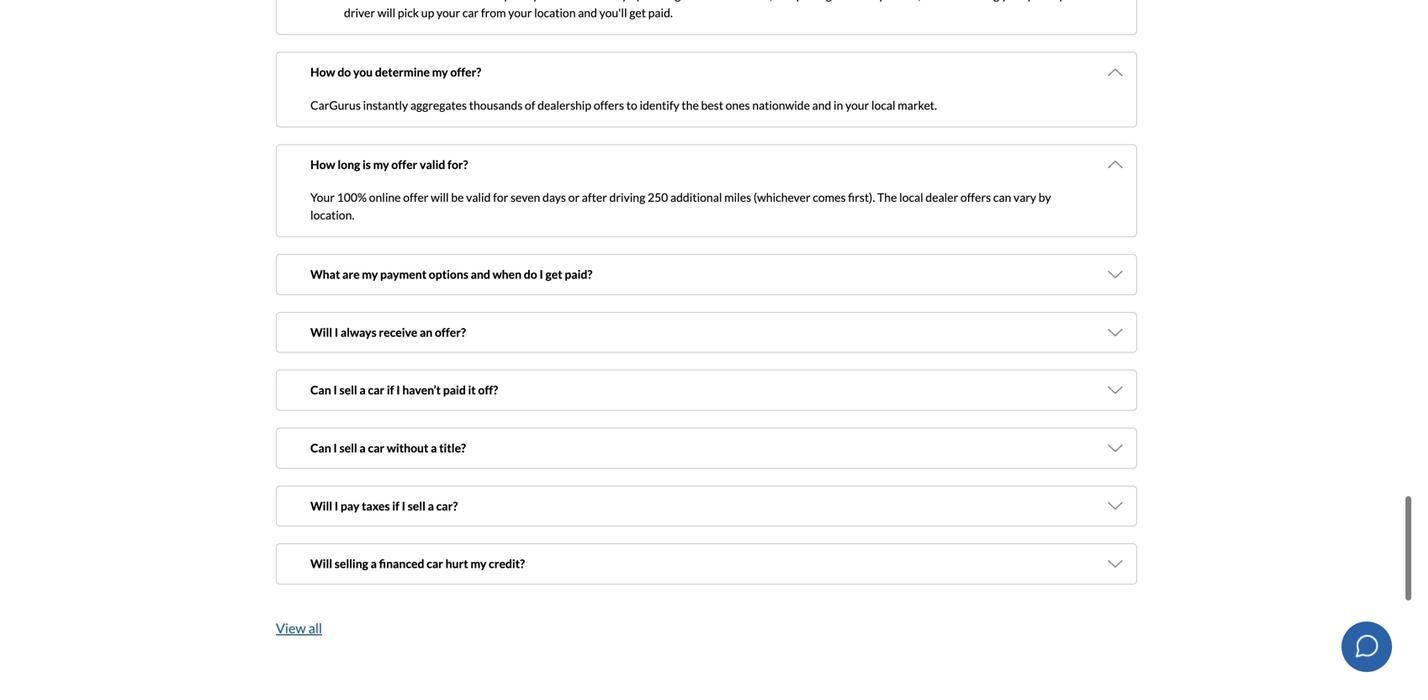 Task type: locate. For each thing, give the bounding box(es) containing it.
you inside selling 100% online. you have two payment options: bank transfer. link your bank account through our secure portal for the fastest, most hassle-free way to receive your funds. you'll receive payment in one to three business days. check. request a check and you'll have to wait a few hours for it to be activated before you can deposit it on pick-up day. some banks have deposit limits and may hold funds for several days before depositing the funds into your account.
[[418, 300, 437, 315]]

you've inside the in most states, no. rules around car titles vary by state, but—generally speaking—if you've lost your vehicle's title, it should be possible to obtain a replacement by contacting your state's department of motor vehicles (dmv). note: obtaining a new title invalidates a car's old title.there are other reasons why you might not be in possession of your car's title, such as if the car still has a lien against it, or if it was bought from a previous owner that didn't have the title. our guide to
[[734, 474, 767, 488]]

varies
[[715, 416, 751, 433], [487, 549, 518, 563]]

isn't
[[882, 549, 904, 563]]

2 vertical spatial online
[[486, 443, 518, 457]]

most up replacement
[[323, 474, 349, 488]]

drivable
[[386, 378, 434, 395]]

owe inside the rules and laws on what taxes you pay when selling your car to a private party vary by state (and in some cases even by city). the most important thing to know is that you only pay tax on any profit made from the car sale. if you sell a car for less than you paid for, there's no sales tax. however, if you sell your car for more money than you paid for it, the internal revenue services (irs) considers that a capital gain, and you'll need to report it when you file your federal and state income taxes. only then will you know if you owe any taxes. for more information, read out full guide:
[[1047, 593, 1072, 609]]

tax. inside 'the dealer will pay you on the spot. to increase your purchasing power and potentially save on taxes, consider trading in your car. by applying your trade-in value to your down payment, you can decrease or even eliminate it. depending on your state's tax laws, a trade-in could potentially save you thousands of dollars in sales tax.'
[[831, 447, 852, 463]]

car up accepted
[[416, 416, 435, 433]]

0 horizontal spatial important
[[343, 552, 402, 569]]

if down considers
[[1012, 593, 1020, 609]]

1 horizontal spatial owe
[[855, 443, 877, 457]]

if up states,
[[344, 443, 352, 457]]

get
[[630, 5, 646, 20], [546, 267, 563, 282], [684, 405, 703, 422]]

always
[[341, 325, 377, 339]]

1 vertical spatial selling
[[311, 406, 351, 423]]

tax. down will selling a financed car hurt my credit?
[[402, 572, 424, 589]]

if your car falls into any of these categories and you're unable to get an offer, you can still list your used car privately with us.
[[311, 405, 1030, 422]]

pay inside 'the dealer will pay you on the spot. to increase your purchasing power and potentially save on taxes, consider trading in your car. by applying your trade-in value to your down payment, you can decrease or even eliminate it. depending on your state's tax laws, a trade-in could potentially save you thousands of dollars in sales tax.'
[[541, 406, 561, 423]]

payment up account
[[488, 300, 534, 315]]

1 horizontal spatial receive
[[873, 318, 911, 332]]

is
[[363, 157, 371, 172], [696, 443, 704, 457], [554, 461, 562, 475], [487, 552, 497, 569], [882, 590, 891, 606], [808, 610, 817, 626]]

dealer,
[[487, 496, 522, 510]]

comes
[[813, 190, 846, 205]]

1 selling from the top
[[311, 300, 346, 315]]

few inside you'll complete your sale online by uploading a few documents, completing a self-inspection, and scheduling your pick-up. a driver will pick up your car from your location and you'll get paid.
[[692, 0, 711, 2]]

of inside 'the dealer will pay you on the spot. to increase your purchasing power and potentially save on taxes, consider trading in your car. by applying your trade-in value to your down payment, you can decrease or even eliminate it. depending on your state's tax laws, a trade-in could potentially save you thousands of dollars in sales tax.'
[[728, 447, 741, 463]]

number
[[471, 567, 511, 581]]

payment,
[[740, 427, 794, 443]]

sell left not on the bottom left of the page
[[408, 499, 426, 513]]

contacting
[[392, 492, 447, 506]]

0 vertical spatial will
[[311, 325, 332, 339]]

1 deposit from the left
[[828, 353, 866, 368]]

1 horizontal spatial state
[[827, 532, 857, 548]]

1 horizontal spatial contact
[[463, 610, 510, 626]]

1 horizontal spatial our
[[583, 318, 601, 332]]

1 horizontal spatial you'll
[[507, 531, 535, 546]]

you'll for options:
[[488, 353, 516, 368]]

1 vertical spatial some
[[509, 660, 540, 676]]

0 horizontal spatial tax
[[399, 447, 417, 463]]

when
[[493, 267, 522, 282], [552, 532, 585, 548], [576, 593, 608, 609]]

laws, up rules
[[420, 447, 449, 463]]

state's inside if you want to save on taxes, consider trading in your car. depending on your state's tax laws, a trade-in can potentially save you a substantial amount in sales tax, in some cases, as much as thousands of dollars.
[[755, 640, 793, 656]]

selling 100% online. you have two payment options: bank transfer. link your bank account through our secure portal for the fastest, most hassle-free way to receive your funds. you'll receive payment in one to three business days. check. request a check and you'll have to wait a few hours for it to be activated before you can deposit it on pick-up day. some banks have deposit limits and may hold funds for several days before depositing the funds into your account.
[[311, 300, 1085, 385]]

dealer inside your 100% online offer will be valid for seven days or after driving 250 additional miles (whichever comes first). the local dealer offers can vary by location.
[[926, 190, 959, 205]]

2 how from the top
[[311, 157, 335, 172]]

loan right auto
[[718, 531, 741, 546]]

only
[[550, 552, 576, 569]]

title down vehicle's
[[824, 492, 845, 506]]

1 vertical spatial state's
[[755, 640, 793, 656]]

0 vertical spatial no
[[513, 378, 528, 395]]

0 horizontal spatial consider
[[311, 427, 361, 443]]

a up 'around'
[[452, 447, 458, 463]]

request
[[531, 584, 571, 599]]

offers
[[594, 98, 625, 112], [961, 190, 992, 205]]

title up note:
[[616, 527, 637, 541]]

0 vertical spatial these
[[464, 405, 496, 422]]

1 funds from the left
[[445, 371, 474, 385]]

to up read
[[509, 593, 522, 609]]

won't
[[373, 358, 406, 375]]

exact
[[750, 584, 777, 599]]

100% inside if you've accepted an 100% online offer from cargurus and the offer is greater than the amount you owe on your car loan, we'll pay off your loan and send you the difference. if your offer is less than the amount you owe, you'll need to either pay off your loan before we can pay you, or pay us the difference before we can pay your lender. if you sell your car to a local dealer, the dealer will guide you through the loan settling process as part of the sale or the purchase of your next vehicle. if you're selling to an individual, you'll need to settle the outstanding auto loan with the lender, who in turn will then release the car's title (assuming they hold it—this varies by state). please note: calculating the amount you owe on your car loan isn't as simple as multiplying your monthly payment by the number of months remaining on your loan. contact your lending institution and request a payout amount to determine the exact amount. then settle that amount before selling your car.
[[454, 443, 484, 457]]

are inside the in most states, no. rules around car titles vary by state, but—generally speaking—if you've lost your vehicle's title, it should be possible to obtain a replacement by contacting your state's department of motor vehicles (dmv). note: obtaining a new title invalidates a car's old title.there are other reasons why you might not be in possession of your car's title, such as if the car still has a lien against it, or if it was bought from a previous owner that didn't have the title. our guide to
[[1013, 492, 1030, 506]]

loan down debt
[[1044, 610, 1070, 626]]

you've
[[354, 443, 388, 457], [734, 474, 767, 488]]

release
[[932, 531, 969, 546]]

save up eliminate
[[956, 406, 982, 423]]

cases
[[936, 532, 967, 548]]

have down why
[[342, 527, 366, 541]]

guide: inside the rules and laws on what taxes you pay when selling your car to a private party vary by state (and in some cases even by city). the most important thing to know is that you only pay tax on any profit made from the car sale. if you sell a car for less than you paid for, there's no sales tax. however, if you sell your car for more money than you paid for it, the internal revenue services (irs) considers that a capital gain, and you'll need to report it when you file your federal and state income taxes. only then will you know if you owe any taxes. for more information, read out full guide:
[[576, 613, 612, 629]]

you'll right funds.
[[973, 318, 1001, 332]]

cargurus down financing.
[[575, 443, 625, 457]]

options inside if you're worried that selling a financed car might hurt your credit, the important point to consider is whether you can settle your debt as agreed with the lender. contact your lender and ask for your payoff balance, which is a figure based on the remainder of the loan payments plus accompanying interest and fees. if you can sell your car and settle the payoff loan with the lender, then it won't hurt your credit. if you sell your car but still can't meet the payoff balance, there are other options open to you, such as refinancing the remaining balance to make payments smaller. doing this shouldn't hurt your credit because you'll still be paying the loan back in full.
[[804, 650, 848, 667]]

profit
[[664, 552, 697, 569]]

will left bank on the top of page
[[311, 325, 332, 339]]

you up substantial
[[322, 640, 344, 656]]

0 horizontal spatial contact
[[344, 584, 386, 599]]

if inside if you want to save on taxes, consider trading in your car. depending on your state's tax laws, a trade-in can potentially save you a substantial amount in sales tax, in some cases, as much as thousands of dollars.
[[311, 640, 319, 656]]

you'll down the greater
[[721, 461, 749, 475]]

car.
[[991, 416, 1012, 433], [452, 427, 472, 443], [1047, 584, 1065, 599], [618, 640, 638, 656]]

and up there
[[719, 630, 741, 647]]

check.
[[344, 353, 379, 368]]

if up explains on the left bottom of the page
[[665, 509, 672, 524]]

contact inside if you're worried that selling a financed car might hurt your credit, the important point to consider is whether you can settle your debt as agreed with the lender. contact your lender and ask for your payoff balance, which is a figure based on the remainder of the loan payments plus accompanying interest and fees. if you can sell your car and settle the payoff loan with the lender, then it won't hurt your credit. if you sell your car but still can't meet the payoff balance, there are other options open to you, such as refinancing the remaining balance to make payments smaller. doing this shouldn't hurt your credit because you'll still be paying the loan back in full.
[[463, 610, 510, 626]]

2 vertical spatial 100%
[[454, 443, 484, 457]]

obtain
[[1007, 474, 1040, 488]]

then down bought
[[906, 531, 930, 546]]

through inside if you've accepted an 100% online offer from cargurus and the offer is greater than the amount you owe on your car loan, we'll pay off your loan and send you the difference. if your offer is less than the amount you owe, you'll need to either pay off your loan before we can pay you, or pay us the difference before we can pay your lender. if you sell your car to a local dealer, the dealer will guide you through the loan settling process as part of the sale or the purchase of your next vehicle. if you're selling to an individual, you'll need to settle the outstanding auto loan with the lender, who in turn will then release the car's title (assuming they hold it—this varies by state). please note: calculating the amount you owe on your car loan isn't as simple as multiplying your monthly payment by the number of months remaining on your loan. contact your lending institution and request a payout amount to determine the exact amount. then settle that amount before selling your car.
[[650, 496, 692, 510]]

you'll up several
[[488, 353, 516, 368]]

that inside if you've accepted an 100% online offer from cargurus and the offer is greater than the amount you owe on your car loan, we'll pay off your loan and send you the difference. if your offer is less than the amount you owe, you'll need to either pay off your loan before we can pay you, or pay us the difference before we can pay your lender. if you sell your car to a local dealer, the dealer will guide you through the loan settling process as part of the sale or the purchase of your next vehicle. if you're selling to an individual, you'll need to settle the outstanding auto loan with the lender, who in turn will then release the car's title (assuming they hold it—this varies by state). please note: calculating the amount you owe on your car loan isn't as simple as multiplying your monthly payment by the number of months remaining on your loan. contact your lending institution and request a payout amount to determine the exact amount. then settle that amount before selling your car.
[[884, 584, 906, 599]]

financed inside if you're worried that selling a financed car might hurt your credit, the important point to consider is whether you can settle your debt as agreed with the lender. contact your lender and ask for your payoff balance, which is a figure based on the remainder of the loan payments plus accompanying interest and fees. if you can sell your car and settle the payoff loan with the lender, then it won't hurt your credit. if you sell your car but still can't meet the payoff balance, there are other options open to you, such as refinancing the remaining balance to make payments smaller. doing this shouldn't hurt your credit because you'll still be paying the loan back in full.
[[487, 590, 538, 606]]

can i sell a car without a title?
[[311, 441, 466, 455]]

1 vertical spatial you,
[[898, 650, 922, 667]]

amount down simple
[[908, 584, 948, 599]]

be inside selling 100% online. you have two payment options: bank transfer. link your bank account through our secure portal for the fastest, most hassle-free way to receive your funds. you'll receive payment in one to three business days. check. request a check and you'll have to wait a few hours for it to be activated before you can deposit it on pick-up day. some banks have deposit limits and may hold funds for several days before depositing the funds into your account.
[[685, 353, 697, 368]]

2 selling from the top
[[311, 406, 351, 423]]

include
[[593, 358, 636, 375]]

you're inside if you're worried that selling a financed car might hurt your credit, the important point to consider is whether you can settle your debt as agreed with the lender. contact your lender and ask for your payoff balance, which is a figure based on the remainder of the loan payments plus accompanying interest and fees. if you can sell your car and settle the payoff loan with the lender, then it won't hurt your credit. if you sell your car but still can't meet the payoff balance, there are other options open to you, such as refinancing the remaining balance to make payments smaller. doing this shouldn't hurt your credit because you'll still be paying the loan back in full.
[[322, 590, 359, 606]]

for inside if you're worried that selling a financed car might hurt your credit, the important point to consider is whether you can settle your debt as agreed with the lender. contact your lender and ask for your payoff balance, which is a figure based on the remainder of the loan payments plus accompanying interest and fees. if you can sell your car and settle the payoff loan with the lender, then it won't hurt your credit. if you sell your car but still can't meet the payoff balance, there are other options open to you, such as refinancing the remaining balance to make payments smaller. doing this shouldn't hurt your credit because you'll still be paying the loan back in full.
[[630, 610, 647, 626]]

1 vertical spatial without
[[565, 527, 605, 541]]

guide inside if you've accepted an 100% online offer from cargurus and the offer is greater than the amount you owe on your car loan, we'll pay off your loan and send you the difference. if your offer is less than the amount you owe, you'll need to either pay off your loan before we can pay you, or pay us the difference before we can pay your lender. if you sell your car to a local dealer, the dealer will guide you through the loan settling process as part of the sale or the purchase of your next vehicle. if you're selling to an individual, you'll need to settle the outstanding auto loan with the lender, who in turn will then release the car's title (assuming they hold it—this varies by state). please note: calculating the amount you owe on your car loan isn't as simple as multiplying your monthly payment by the number of months remaining on your loan. contact your lending institution and request a payout amount to determine the exact amount. then settle that amount before selling your car.
[[599, 496, 627, 510]]

how for how long is my offer valid for?
[[311, 157, 335, 172]]

considers
[[1013, 572, 1069, 589]]

if left why
[[344, 496, 352, 510]]

to left whom
[[835, 416, 848, 433]]

pay down we'll
[[987, 461, 1006, 475]]

0 horizontal spatial process
[[667, 416, 713, 433]]

depending inside 'the dealer will pay you on the spot. to increase your purchasing power and potentially save on taxes, consider trading in your car. by applying your trade-in value to your down payment, you can decrease or even eliminate it. depending on your state's tax laws, a trade-in could potentially save you thousands of dollars in sales tax.'
[[1018, 427, 1082, 443]]

still inside the in most states, no. rules around car titles vary by state, but—generally speaking—if you've lost your vehicle's title, it should be possible to obtain a replacement by contacting your state's department of motor vehicles (dmv). note: obtaining a new title invalidates a car's old title.there are other reasons why you might not be in possession of your car's title, such as if the car still has a lien against it, or if it was bought from a previous owner that didn't have the title. our guide to
[[712, 509, 730, 524]]

0 horizontal spatial some
[[311, 358, 343, 375]]

interest
[[484, 630, 531, 647]]

1 vertical spatial such
[[925, 650, 952, 667]]

0 horizontal spatial without
[[387, 441, 429, 455]]

0 horizontal spatial valid
[[420, 157, 445, 172]]

the inside 'the dealer will pay you on the spot. to increase your purchasing power and potentially save on taxes, consider trading in your car. by applying your trade-in value to your down payment, you can decrease or even eliminate it. depending on your state's tax laws, a trade-in could potentially save you thousands of dollars in sales tax.'
[[606, 406, 625, 423]]

you'll inside if you've accepted an 100% online offer from cargurus and the offer is greater than the amount you owe on your car loan, we'll pay off your loan and send you the difference. if your offer is less than the amount you owe, you'll need to either pay off your loan before we can pay you, or pay us the difference before we can pay your lender. if you sell your car to a local dealer, the dealer will guide you through the loan settling process as part of the sale or the purchase of your next vehicle. if you're selling to an individual, you'll need to settle the outstanding auto loan with the lender, who in turn will then release the car's title (assuming they hold it—this varies by state). please note: calculating the amount you owe on your car loan isn't as simple as multiplying your monthly payment by the number of months remaining on your loan. contact your lending institution and request a payout amount to determine the exact amount. then settle that amount before selling your car.
[[721, 461, 749, 475]]

in left 'one'
[[392, 336, 401, 350]]

loan
[[1055, 443, 1077, 457], [889, 461, 911, 475], [713, 496, 736, 510], [718, 531, 741, 546], [858, 549, 880, 563], [1044, 610, 1070, 626], [842, 630, 867, 647], [981, 671, 1006, 687]]

more
[[613, 572, 644, 589], [393, 613, 424, 629], [333, 620, 364, 636]]

100% up location.
[[337, 190, 367, 205]]

1 vertical spatial will
[[311, 499, 332, 513]]

1 horizontal spatial title,
[[862, 474, 886, 488]]

remaining inside if you're worried that selling a financed car might hurt your credit, the important point to consider is whether you can settle your debt as agreed with the lender. contact your lender and ask for your payoff balance, which is a figure based on the remainder of the loan payments plus accompanying interest and fees. if you can sell your car and settle the payoff loan with the lender, then it won't hurt your credit. if you sell your car but still can't meet the payoff balance, there are other options open to you, such as refinancing the remaining balance to make payments smaller. doing this shouldn't hurt your credit because you'll still be paying the loan back in full.
[[311, 671, 370, 687]]

0 horizontal spatial deposit
[[828, 353, 866, 368]]

be inside some cars won't be eligible for an offer. reasons include branded vehicle titles, extensive damage, high mileage, old age, exotic or rare models, non-drivable condition, or no local interest.
[[408, 358, 423, 375]]

1 vertical spatial valid
[[466, 190, 491, 205]]

2 horizontal spatial sales
[[799, 447, 828, 463]]

can inside if you want to save on taxes, consider trading in your car. depending on your state's tax laws, a trade-in can potentially save you a substantial amount in sales tax, in some cases, as much as thousands of dollars.
[[908, 640, 929, 656]]

a up the revenue
[[896, 552, 903, 569]]

made
[[700, 552, 732, 569]]

loan up "invalidates"
[[889, 461, 911, 475]]

important inside the rules and laws on what taxes you pay when selling your car to a private party vary by state (and in some cases even by city). the most important thing to know is that you only pay tax on any profit made from the car sale. if you sell a car for less than you paid for, there's no sales tax. however, if you sell your car for more money than you paid for it, the internal revenue services (irs) considers that a capital gain, and you'll need to report it when you file your federal and state income taxes. only then will you know if you owe any taxes. for more information, read out full guide:
[[343, 552, 402, 569]]

most up there's
[[311, 552, 340, 569]]

for more information, see our guide:
[[311, 620, 523, 636]]

taxes up 'it—this'
[[471, 532, 502, 548]]

1 horizontal spatial tax
[[602, 552, 621, 569]]

might
[[398, 509, 428, 524], [561, 590, 595, 606]]

0 vertical spatial you,
[[1008, 461, 1029, 475]]

even inside 'the dealer will pay you on the spot. to increase your purchasing power and potentially save on taxes, consider trading in your car. by applying your trade-in value to your down payment, you can decrease or even eliminate it. depending on your state's tax laws, a trade-in could potentially save you thousands of dollars in sales tax.'
[[915, 427, 944, 443]]

car inside you'll complete your sale online by uploading a few documents, completing a self-inspection, and scheduling your pick-up. a driver will pick up your car from your location and you'll get paid.
[[463, 5, 479, 20]]

1 vertical spatial lender.
[[420, 610, 460, 626]]

0 vertical spatial state's
[[358, 447, 396, 463]]

contact down "monthly" at bottom
[[344, 584, 386, 599]]

0 horizontal spatial remaining
[[311, 671, 370, 687]]

for right portal
[[673, 318, 688, 332]]

if inside the rules and laws on what taxes you pay when selling your car to a private party vary by state (and in some cases even by city). the most important thing to know is that you only pay tax on any profit made from the car sale. if you sell a car for less than you paid for, there's no sales tax. however, if you sell your car for more money than you paid for it, the internal revenue services (irs) considers that a capital gain, and you'll need to report it when you file your federal and state income taxes. only then will you know if you owe any taxes. for more information, read out full guide:
[[838, 552, 847, 569]]

2 deposit from the left
[[1047, 353, 1085, 368]]

0 vertical spatial trade-
[[575, 427, 612, 443]]

from inside if you've accepted an 100% online offer from cargurus and the offer is greater than the amount you owe on your car loan, we'll pay off your loan and send you the difference. if your offer is less than the amount you owe, you'll need to either pay off your loan before we can pay you, or pay us the difference before we can pay your lender. if you sell your car to a local dealer, the dealer will guide you through the loan settling process as part of the sale or the purchase of your next vehicle. if you're selling to an individual, you'll need to settle the outstanding auto loan with the lender, who in turn will then release the car's title (assuming they hold it—this varies by state). please note: calculating the amount you owe on your car loan isn't as simple as multiplying your monthly payment by the number of months remaining on your loan. contact your lending institution and request a payout amount to determine the exact amount. then settle that amount before selling your car.
[[548, 443, 573, 457]]

with inside if you've accepted an 100% online offer from cargurus and the offer is greater than the amount you owe on your car loan, we'll pay off your loan and send you the difference. if your offer is less than the amount you owe, you'll need to either pay off your loan before we can pay you, or pay us the difference before we can pay your lender. if you sell your car to a local dealer, the dealer will guide you through the loan settling process as part of the sale or the purchase of your next vehicle. if you're selling to an individual, you'll need to settle the outstanding auto loan with the lender, who in turn will then release the car's title (assuming they hold it—this varies by state). please note: calculating the amount you owe on your car loan isn't as simple as multiplying your monthly payment by the number of months remaining on your loan. contact your lending institution and request a payout amount to determine the exact amount. then settle that amount before selling your car.
[[743, 531, 766, 546]]

save down value at left
[[612, 447, 638, 463]]

1 how from the top
[[311, 65, 335, 79]]

sale inside you'll complete your sale online by uploading a few documents, completing a self-inspection, and scheduling your pick-up. a driver will pick up your car from your location and you'll get paid.
[[559, 0, 579, 2]]

0 horizontal spatial taxes
[[362, 499, 390, 513]]

days
[[543, 190, 566, 205], [532, 371, 556, 385]]

0 horizontal spatial some
[[509, 660, 540, 676]]

100% up difference.
[[454, 443, 484, 457]]

0 vertical spatial depending
[[1018, 427, 1082, 443]]

other up owner
[[1032, 492, 1061, 506]]

best
[[701, 98, 724, 112]]

you'll left the "complete"
[[452, 0, 480, 2]]

car left falls
[[352, 405, 370, 422]]

title inside the in most states, no. rules around car titles vary by state, but—generally speaking—if you've lost your vehicle's title, it should be possible to obtain a replacement by contacting your state's department of motor vehicles (dmv). note: obtaining a new title invalidates a car's old title.there are other reasons why you might not be in possession of your car's title, such as if the car still has a lien against it, or if it was bought from a previous owner that didn't have the title. our guide to
[[824, 492, 845, 506]]

title,
[[862, 474, 886, 488], [600, 509, 623, 524]]

to inside 'the dealer will pay you on the spot. to increase your purchasing power and potentially save on taxes, consider trading in your car. by applying your trade-in value to your down payment, you can decrease or even eliminate it. depending on your state's tax laws, a trade-in could potentially save you thousands of dollars in sales tax.'
[[659, 427, 672, 443]]

up.
[[1053, 0, 1069, 2]]

1 vertical spatial trade-
[[461, 447, 497, 463]]

lender. inside if you've accepted an 100% online offer from cargurus and the offer is greater than the amount you owe on your car loan, we'll pay off your loan and send you the difference. if your offer is less than the amount you owe, you'll need to either pay off your loan before we can pay you, or pay us the difference before we can pay your lender. if you sell your car to a local dealer, the dealer will guide you through the loan settling process as part of the sale or the purchase of your next vehicle. if you're selling to an individual, you'll need to settle the outstanding auto loan with the lender, who in turn will then release the car's title (assuming they hold it—this varies by state). please note: calculating the amount you owe on your car loan isn't as simple as multiplying your monthly payment by the number of months remaining on your loan. contact your lending institution and request a payout amount to determine the exact amount. then settle that amount before selling your car.
[[540, 478, 575, 493]]

0 horizontal spatial funds
[[445, 371, 474, 385]]

you'll inside if you've accepted an 100% online offer from cargurus and the offer is greater than the amount you owe on your car loan, we'll pay off your loan and send you the difference. if your offer is less than the amount you owe, you'll need to either pay off your loan before we can pay you, or pay us the difference before we can pay your lender. if you sell your car to a local dealer, the dealer will guide you through the loan settling process as part of the sale or the purchase of your next vehicle. if you're selling to an individual, you'll need to settle the outstanding auto loan with the lender, who in turn will then release the car's title (assuming they hold it—this varies by state). please note: calculating the amount you owe on your car loan isn't as simple as multiplying your monthly payment by the number of months remaining on your loan. contact your lending institution and request a payout amount to determine the exact amount. then settle that amount before selling your car.
[[507, 531, 535, 546]]

2 can from the top
[[311, 441, 331, 455]]

vehicle's
[[817, 474, 860, 488]]

payment inside if you've accepted an 100% online offer from cargurus and the offer is greater than the amount you owe on your car loan, we'll pay off your loan and send you the difference. if your offer is less than the amount you owe, you'll need to either pay off your loan before we can pay you, or pay us the difference before we can pay your lender. if you sell your car to a local dealer, the dealer will guide you through the loan settling process as part of the sale or the purchase of your next vehicle. if you're selling to an individual, you'll need to settle the outstanding auto loan with the lender, who in turn will then release the car's title (assuming they hold it—this varies by state). please note: calculating the amount you owe on your car loan isn't as simple as multiplying your monthly payment by the number of months remaining on your loan. contact your lending institution and request a payout amount to determine the exact amount. then settle that amount before selling your car.
[[389, 567, 434, 581]]

trading up cases,
[[530, 640, 572, 656]]

have left two
[[440, 300, 464, 315]]

and up (assuming
[[367, 532, 389, 548]]

a left car?
[[428, 499, 434, 513]]

few
[[692, 0, 711, 2], [591, 353, 610, 368]]

finished
[[534, 416, 581, 433]]

1 vertical spatial you're
[[354, 531, 386, 546]]

some inside some cars won't be eligible for an offer. reasons include branded vehicle titles, extensive damage, high mileage, old age, exotic or rare models, non-drivable condition, or no local interest.
[[311, 358, 343, 375]]

100% inside selling 100% online. you have two payment options: bank transfer. link your bank account through our secure portal for the fastest, most hassle-free way to receive your funds. you'll receive payment in one to three business days. check. request a check and you'll have to wait a few hours for it to be activated before you can deposit it on pick-up day. some banks have deposit limits and may hold funds for several days before depositing the funds into your account.
[[348, 300, 378, 315]]

offers inside your 100% online offer will be valid for seven days or after driving 250 additional miles (whichever comes first). the local dealer offers can vary by location.
[[961, 190, 992, 205]]

2 horizontal spatial you'll
[[842, 671, 874, 687]]

sell down accompanying
[[416, 650, 436, 667]]

guide
[[599, 496, 627, 510], [437, 527, 465, 541]]

to right way
[[860, 318, 871, 332]]

are up credit at the bottom
[[747, 650, 766, 667]]

open chat window image
[[1354, 633, 1381, 660]]

deposit down way
[[828, 353, 866, 368]]

1 horizontal spatial process
[[779, 496, 819, 510]]

you down value at left
[[641, 447, 662, 463]]

0 vertical spatial tax.
[[831, 447, 852, 463]]

days right seven on the left top of the page
[[543, 190, 566, 205]]

a inside 'the dealer will pay you on the spot. to increase your purchasing power and potentially save on taxes, consider trading in your car. by applying your trade-in value to your down payment, you can decrease or even eliminate it. depending on your state's tax laws, a trade-in could potentially save you thousands of dollars in sales tax.'
[[452, 447, 458, 463]]

1 vertical spatial you'll
[[973, 318, 1001, 332]]

purchase
[[946, 496, 993, 510]]

some cars won't be eligible for an offer. reasons include branded vehicle titles, extensive damage, high mileage, old age, exotic or rare models, non-drivable condition, or no local interest.
[[311, 358, 1084, 395]]

1 vertical spatial off
[[846, 461, 860, 475]]

from inside you'll complete your sale online by uploading a few documents, completing a self-inspection, and scheduling your pick-up. a driver will pick up your car from your location and you'll get paid.
[[481, 5, 506, 20]]

0 vertical spatial you'll
[[507, 531, 535, 546]]

an
[[420, 325, 433, 339], [491, 358, 505, 375], [706, 405, 720, 422], [439, 443, 451, 457], [437, 531, 450, 546]]

0 vertical spatial lender.
[[540, 478, 575, 493]]

2 vertical spatial paid
[[743, 572, 768, 589]]

without for title
[[565, 527, 605, 541]]

for
[[493, 190, 509, 205], [673, 318, 688, 332], [644, 353, 659, 368], [470, 358, 488, 375], [476, 371, 491, 385], [927, 552, 944, 569], [593, 572, 611, 589], [771, 572, 788, 589], [630, 610, 647, 626]]

still down 'open'
[[876, 671, 898, 687]]

2 vertical spatial sales
[[439, 660, 468, 676]]

1 vertical spatial we
[[455, 478, 470, 493]]

full.
[[1052, 671, 1074, 687]]

title, up "invalidates"
[[862, 474, 886, 488]]

i down won't
[[397, 383, 400, 397]]

taxes, inside 'the dealer will pay you on the spot. to increase your purchasing power and potentially save on taxes, consider trading in your car. by applying your trade-in value to your down payment, you can decrease or even eliminate it. depending on your state's tax laws, a trade-in could potentially save you thousands of dollars in sales tax.'
[[1002, 406, 1036, 423]]

shouldn't
[[640, 671, 694, 687]]

0 horizontal spatial sales
[[371, 572, 400, 589]]

depending down us.
[[1018, 427, 1082, 443]]

might inside if you're worried that selling a financed car might hurt your credit, the important point to consider is whether you can settle your debt as agreed with the lender. contact your lender and ask for your payoff balance, which is a figure based on the remainder of the loan payments plus accompanying interest and fees. if you can sell your car and settle the payoff loan with the lender, then it won't hurt your credit. if you sell your car but still can't meet the payoff balance, there are other options open to you, such as refinancing the remaining balance to make payments smaller. doing this shouldn't hurt your credit because you'll still be paying the loan back in full.
[[561, 590, 595, 606]]

1 horizontal spatial you've
[[734, 474, 767, 488]]

how for how do you determine my offer?
[[311, 65, 335, 79]]

0 vertical spatial taxes.
[[832, 593, 866, 609]]

3 will from the top
[[311, 557, 332, 571]]

pay up vehicle.
[[341, 499, 360, 513]]

1 horizontal spatial paid
[[743, 572, 768, 589]]

1 horizontal spatial up
[[919, 353, 932, 368]]

pick
[[398, 5, 419, 20]]

1 vertical spatial into
[[399, 405, 423, 422]]

you'll inside selling 100% online. you have two payment options: bank transfer. link your bank account through our secure portal for the fastest, most hassle-free way to receive your funds. you'll receive payment in one to three business days. check. request a check and you'll have to wait a few hours for it to be activated before you can deposit it on pick-up day. some banks have deposit limits and may hold funds for several days before depositing the funds into your account.
[[488, 353, 516, 368]]

1 can from the top
[[311, 383, 331, 397]]

1 horizontal spatial laws,
[[817, 640, 846, 656]]

0 vertical spatial dealer
[[926, 190, 959, 205]]

1 horizontal spatial funds
[[670, 371, 699, 385]]

0 vertical spatial important
[[343, 552, 402, 569]]

internal
[[827, 572, 874, 589]]

without up please
[[565, 527, 605, 541]]

will
[[311, 325, 332, 339], [311, 499, 332, 513], [311, 557, 332, 571]]

can inside selling 100% online. you have two payment options: bank transfer. link your bank account through our secure portal for the fastest, most hassle-free way to receive your funds. you'll receive payment in one to three business days. check. request a check and you'll have to wait a few hours for it to be activated before you can deposit it on pick-up day. some banks have deposit limits and may hold funds for several days before depositing the funds into your account.
[[808, 353, 826, 368]]

depending inside if you want to save on taxes, consider trading in your car. depending on your state's tax laws, a trade-in can potentially save you a substantial amount in sales tax, in some cases, as much as thousands of dollars.
[[641, 640, 705, 656]]

pay up dealer,
[[493, 478, 511, 493]]

you'll
[[507, 531, 535, 546], [443, 593, 475, 609], [842, 671, 874, 687]]

2 horizontal spatial vary
[[1014, 190, 1037, 205]]

as
[[821, 496, 832, 510], [651, 509, 662, 524], [906, 549, 917, 563], [955, 549, 966, 563], [311, 610, 323, 626], [955, 650, 967, 667], [580, 660, 593, 676], [630, 660, 643, 676]]

limits
[[344, 371, 372, 385]]

it left should
[[888, 474, 896, 488]]

title inside if you've accepted an 100% online offer from cargurus and the offer is greater than the amount you owe on your car loan, we'll pay off your loan and send you the difference. if your offer is less than the amount you owe, you'll need to either pay off your loan before we can pay you, or pay us the difference before we can pay your lender. if you sell your car to a local dealer, the dealer will guide you through the loan settling process as part of the sale or the purchase of your next vehicle. if you're selling to an individual, you'll need to settle the outstanding auto loan with the lender, who in turn will then release the car's title (assuming they hold it—this varies by state). please note: calculating the amount you owe on your car loan isn't as simple as multiplying your monthly payment by the number of months remaining on your loan. contact your lending institution and request a payout amount to determine the exact amount. then settle that amount before selling your car.
[[1017, 531, 1038, 546]]

of left the months
[[513, 567, 524, 581]]

1 vertical spatial trading
[[530, 640, 572, 656]]

1 horizontal spatial valid
[[466, 190, 491, 205]]

no inside some cars won't be eligible for an offer. reasons include branded vehicle titles, extensive damage, high mileage, old age, exotic or rare models, non-drivable condition, or no local interest.
[[513, 378, 528, 395]]

need
[[751, 461, 777, 475], [537, 531, 562, 546], [477, 593, 507, 609]]

online inside you'll complete your sale online by uploading a few documents, completing a self-inspection, and scheduling your pick-up. a driver will pick up your car from your location and you'll get paid.
[[582, 0, 613, 2]]

hold inside if you've accepted an 100% online offer from cargurus and the offer is greater than the amount you owe on your car loan, we'll pay off your loan and send you the difference. if your offer is less than the amount you owe, you'll need to either pay off your loan before we can pay you, or pay us the difference before we can pay your lender. if you sell your car to a local dealer, the dealer will guide you through the loan settling process as part of the sale or the purchase of your next vehicle. if you're selling to an individual, you'll need to settle the outstanding auto loan with the lender, who in turn will then release the car's title (assuming they hold it—this varies by state). please note: calculating the amount you owe on your car loan isn't as simple as multiplying your monthly payment by the number of months remaining on your loan. contact your lending institution and request a payout amount to determine the exact amount. then settle that amount before selling your car.
[[423, 549, 446, 563]]

you up account.
[[786, 353, 805, 368]]

100% for online
[[337, 190, 367, 205]]

miles
[[725, 190, 752, 205]]

rules
[[336, 532, 365, 548]]

other inside the in most states, no. rules around car titles vary by state, but—generally speaking—if you've lost your vehicle's title, it should be possible to obtain a replacement by contacting your state's department of motor vehicles (dmv). note: obtaining a new title invalidates a car's old title.there are other reasons why you might not be in possession of your car's title, such as if the car still has a lien against it, or if it was bought from a previous owner that didn't have the title. our guide to
[[1032, 492, 1061, 506]]

to right unable
[[669, 405, 682, 422]]

0 horizontal spatial receive
[[379, 325, 418, 339]]

1 horizontal spatial depending
[[1018, 427, 1082, 443]]

100% inside your 100% online offer will be valid for seven days or after driving 250 additional miles (whichever comes first). the local dealer offers can vary by location.
[[337, 190, 367, 205]]

the down 'it—this'
[[451, 567, 468, 581]]

will down for?
[[431, 190, 449, 205]]

options
[[429, 267, 469, 282], [804, 650, 848, 667]]

some inside if you want to save on taxes, consider trading in your car. depending on your state's tax laws, a trade-in can potentially save you a substantial amount in sales tax, in some cases, as much as thousands of dollars.
[[509, 660, 540, 676]]

sales inside 'the dealer will pay you on the spot. to increase your purchasing power and potentially save on taxes, consider trading in your car. by applying your trade-in value to your down payment, you can decrease or even eliminate it. depending on your state's tax laws, a trade-in could potentially save you thousands of dollars in sales tax.'
[[799, 447, 828, 463]]

tax up payout at the bottom left of page
[[602, 552, 621, 569]]

as up how to sell a car without a title explains what to do in these scenarios.
[[651, 509, 662, 524]]

what are my payment options and when do i get paid?
[[311, 267, 593, 282]]

you right how
[[504, 532, 526, 548]]

car right pick
[[463, 5, 479, 20]]

for left several
[[476, 371, 491, 385]]

1 horizontal spatial off
[[1012, 443, 1027, 457]]

few inside selling 100% online. you have two payment options: bank transfer. link your bank account through our secure portal for the fastest, most hassle-free way to receive your funds. you'll receive payment in one to three business days. check. request a check and you'll have to wait a few hours for it to be activated before you can deposit it on pick-up day. some banks have deposit limits and may hold funds for several days before depositing the funds into your account.
[[591, 353, 610, 368]]

1 vertical spatial options
[[804, 650, 848, 667]]

1 horizontal spatial other
[[1032, 492, 1061, 506]]

hours
[[612, 353, 642, 368]]

what inside the rules and laws on what taxes you pay when selling your car to a private party vary by state (and in some cases even by city). the most important thing to know is that you only pay tax on any profit made from the car sale. if you sell a car for less than you paid for, there's no sales tax. however, if you sell your car for more money than you paid for it, the internal revenue services (irs) considers that a capital gain, and you'll need to report it when you file your federal and state income taxes. only then will you know if you owe any taxes. for more information, read out full guide:
[[438, 532, 468, 548]]

0 vertical spatial our
[[583, 318, 601, 332]]

our
[[583, 318, 601, 332], [465, 620, 485, 636]]

turn
[[861, 531, 883, 546]]

sales inside the rules and laws on what taxes you pay when selling your car to a private party vary by state (and in some cases even by city). the most important thing to know is that you only pay tax on any profit made from the car sale. if you sell a car for less than you paid for, there's no sales tax. however, if you sell your car for more money than you paid for it, the internal revenue services (irs) considers that a capital gain, and you'll need to report it when you file your federal and state income taxes. only then will you know if you owe any taxes. for more information, read out full guide:
[[371, 572, 400, 589]]

from up release
[[927, 509, 952, 524]]

greater
[[706, 443, 745, 457]]

2 horizontal spatial owe
[[1047, 593, 1072, 609]]

but—generally
[[592, 474, 667, 488]]

in right the dollars
[[786, 447, 797, 463]]

you'll down however,
[[443, 593, 475, 609]]

money
[[647, 572, 687, 589]]

information, inside the rules and laws on what taxes you pay when selling your car to a private party vary by state (and in some cases even by city). the most important thing to know is that you only pay tax on any profit made from the car sale. if you sell a car for less than you paid for, there's no sales tax. however, if you sell your car for more money than you paid for it, the internal revenue services (irs) considers that a capital gain, and you'll need to report it when you file your federal and state income taxes. only then will you know if you owe any taxes. for more information, read out full guide:
[[427, 613, 500, 629]]

in inside if you're worried that selling a financed car might hurt your credit, the important point to consider is whether you can settle your debt as agreed with the lender. contact your lender and ask for your payoff balance, which is a figure based on the remainder of the loan payments plus accompanying interest and fees. if you can sell your car and settle the payoff loan with the lender, then it won't hurt your credit. if you sell your car but still can't meet the payoff balance, there are other options open to you, such as refinancing the remaining balance to make payments smaller. doing this shouldn't hurt your credit because you'll still be paying the loan back in full.
[[1039, 671, 1050, 687]]

on down whether
[[904, 610, 919, 626]]

offer inside your 100% online offer will be valid for seven days or after driving 250 additional miles (whichever comes first). the local dealer offers can vary by location.
[[403, 190, 429, 205]]

car's inside if you've accepted an 100% online offer from cargurus and the offer is greater than the amount you owe on your car loan, we'll pay off your loan and send you the difference. if your offer is less than the amount you owe, you'll need to either pay off your loan before we can pay you, or pay us the difference before we can pay your lender. if you sell your car to a local dealer, the dealer will guide you through the loan settling process as part of the sale or the purchase of your next vehicle. if you're selling to an individual, you'll need to settle the outstanding auto loan with the lender, who in turn will then release the car's title (assuming they hold it—this varies by state). please note: calculating the amount you owe on your car loan isn't as simple as multiplying your monthly payment by the number of months remaining on your loan. contact your lending institution and request a payout amount to determine the exact amount. then settle that amount before selling your car.
[[991, 531, 1015, 546]]

0 horizontal spatial few
[[591, 353, 610, 368]]

state's up credit at the bottom
[[755, 640, 793, 656]]

on up in
[[311, 447, 326, 463]]

2 will from the top
[[311, 499, 332, 513]]

can
[[311, 383, 331, 397], [311, 441, 331, 455]]

will down services
[[929, 593, 950, 609]]

0 horizontal spatial you've
[[354, 443, 388, 457]]

less inside the rules and laws on what taxes you pay when selling your car to a private party vary by state (and in some cases even by city). the most important thing to know is that you only pay tax on any profit made from the car sale. if you sell a car for less than you paid for, there's no sales tax. however, if you sell your car for more money than you paid for it, the internal revenue services (irs) considers that a capital gain, and you'll need to report it when you file your federal and state income taxes. only then will you know if you owe any taxes. for more information, read out full guide:
[[947, 552, 969, 569]]

loan down figure
[[842, 630, 867, 647]]

consider inside if you're worried that selling a financed car might hurt your credit, the important point to consider is whether you can settle your debt as agreed with the lender. contact your lender and ask for your payoff balance, which is a figure based on the remainder of the loan payments plus accompanying interest and fees. if you can sell your car and settle the payoff loan with the lender, then it won't hurt your credit. if you sell your car but still can't meet the payoff balance, there are other options open to you, such as refinancing the remaining balance to make payments smaller. doing this shouldn't hurt your credit because you'll still be paying the loan back in full.
[[828, 590, 879, 606]]

or inside your 100% online offer will be valid for seven days or after driving 250 additional miles (whichever comes first). the local dealer offers can vary by location.
[[569, 190, 580, 205]]

way
[[837, 318, 858, 332]]

1 vertical spatial sale
[[890, 496, 910, 510]]

1 vertical spatial hold
[[423, 549, 446, 563]]

lender. inside if you're worried that selling a financed car might hurt your credit, the important point to consider is whether you can settle your debt as agreed with the lender. contact your lender and ask for your payoff balance, which is a figure based on the remainder of the loan payments plus accompanying interest and fees. if you can sell your car and settle the payoff loan with the lender, then it won't hurt your credit. if you sell your car but still can't meet the payoff balance, there are other options open to you, such as refinancing the remaining balance to make payments smaller. doing this shouldn't hurt your credit because you'll still be paying the loan back in full.
[[420, 610, 460, 626]]

purchasing
[[758, 406, 822, 423]]

uploading
[[630, 0, 681, 2]]

lien
[[761, 509, 780, 524]]

2 vertical spatial will
[[311, 557, 332, 571]]

up inside you'll complete your sale online by uploading a few documents, completing a self-inspection, and scheduling your pick-up. a driver will pick up your car from your location and you'll get paid.
[[421, 5, 435, 20]]

some right day.
[[957, 353, 985, 368]]

your 100% online offer will be valid for seven days or after driving 250 additional miles (whichever comes first). the local dealer offers can vary by location.
[[311, 190, 1052, 222]]

selling inside if you're worried that selling a financed car might hurt your credit, the important point to consider is whether you can settle your debt as agreed with the lender. contact your lender and ask for your payoff balance, which is a figure based on the remainder of the loan payments plus accompanying interest and fees. if you can sell your car and settle the payoff loan with the lender, then it won't hurt your credit. if you sell your car but still can't meet the payoff balance, there are other options open to you, such as refinancing the remaining balance to make payments smaller. doing this shouldn't hurt your credit because you'll still be paying the loan back in full.
[[438, 590, 475, 606]]

local right car?
[[461, 496, 485, 510]]

1 vertical spatial then
[[900, 593, 927, 609]]

0 vertical spatial you'll
[[452, 0, 480, 2]]

of down condition, on the bottom left of the page
[[449, 405, 461, 422]]

you inside the in most states, no. rules around car titles vary by state, but—generally speaking—if you've lost your vehicle's title, it should be possible to obtain a replacement by contacting your state's department of motor vehicles (dmv). note: obtaining a new title invalidates a car's old title.there are other reasons why you might not be in possession of your car's title, such as if the car still has a lien against it, or if it was bought from a previous owner that didn't have the title. our guide to
[[377, 509, 396, 524]]

bought
[[888, 509, 925, 524]]

unable
[[627, 405, 667, 422]]

for inside the rules and laws on what taxes you pay when selling your car to a private party vary by state (and in some cases even by city). the most important thing to know is that you only pay tax on any profit made from the car sale. if you sell a car for less than you paid for, there's no sales tax. however, if you sell your car for more money than you paid for it, the internal revenue services (irs) considers that a capital gain, and you'll need to report it when you file your federal and state income taxes. only then will you know if you owe any taxes. for more information, read out full guide:
[[371, 613, 391, 629]]

varies inside if you've accepted an 100% online offer from cargurus and the offer is greater than the amount you owe on your car loan, we'll pay off your loan and send you the difference. if your offer is less than the amount you owe, you'll need to either pay off your loan before we can pay you, or pay us the difference before we can pay your lender. if you sell your car to a local dealer, the dealer will guide you through the loan settling process as part of the sale or the purchase of your next vehicle. if you're selling to an individual, you'll need to settle the outstanding auto loan with the lender, who in turn will then release the car's title (assuming they hold it—this varies by state). please note: calculating the amount you owe on your car loan isn't as simple as multiplying your monthly payment by the number of months remaining on your loan. contact your lending institution and request a payout amount to determine the exact amount. then settle that amount before selling your car.
[[487, 549, 518, 563]]

cargurus
[[311, 98, 361, 112], [575, 443, 625, 457]]

can for can i sell a car if i haven't paid it off?
[[311, 383, 331, 397]]

car
[[463, 5, 479, 20], [368, 383, 385, 397], [352, 405, 370, 422], [908, 405, 927, 422], [416, 416, 435, 433], [368, 441, 385, 455], [921, 443, 937, 457], [475, 474, 491, 488], [421, 496, 437, 510], [693, 509, 710, 524], [546, 527, 562, 541], [657, 532, 676, 548], [840, 549, 856, 563], [788, 552, 807, 569], [905, 552, 924, 569], [427, 557, 443, 571], [572, 572, 591, 589], [540, 590, 559, 606], [698, 630, 717, 647], [468, 650, 487, 667]]

in inside the in most states, no. rules around car titles vary by state, but—generally speaking—if you've lost your vehicle's title, it should be possible to obtain a replacement by contacting your state's department of motor vehicles (dmv). note: obtaining a new title invalidates a car's old title.there are other reasons why you might not be in possession of your car's title, such as if the car still has a lien against it, or if it was bought from a previous owner that didn't have the title. our guide to
[[465, 509, 474, 524]]

into inside selling 100% online. you have two payment options: bank transfer. link your bank account through our secure portal for the fastest, most hassle-free way to receive your funds. you'll receive payment in one to three business days. check. request a check and you'll have to wait a few hours for it to be activated before you can deposit it on pick-up day. some banks have deposit limits and may hold funds for several days before depositing the funds into your account.
[[701, 371, 722, 385]]

such inside if you're worried that selling a financed car might hurt your credit, the important point to consider is whether you can settle your debt as agreed with the lender. contact your lender and ask for your payoff balance, which is a figure based on the remainder of the loan payments plus accompanying interest and fees. if you can sell your car and settle the payoff loan with the lender, then it won't hurt your credit. if you sell your car but still can't meet the payoff balance, there are other options open to you, such as refinancing the remaining balance to make payments smaller. doing this shouldn't hurt your credit because you'll still be paying the loan back in full.
[[925, 650, 952, 667]]

or
[[569, 190, 580, 205], [1044, 358, 1057, 375], [497, 378, 510, 395], [900, 427, 913, 443], [1032, 461, 1043, 475], [913, 496, 924, 510], [833, 509, 845, 524]]

ask
[[607, 610, 627, 626]]

from
[[481, 5, 506, 20], [548, 443, 573, 457], [927, 509, 952, 524], [735, 552, 764, 569]]

1 vertical spatial might
[[561, 590, 595, 606]]

0 horizontal spatial dealer
[[477, 406, 515, 423]]

or inside the in most states, no. rules around car titles vary by state, but—generally speaking—if you've lost your vehicle's title, it should be possible to obtain a replacement by contacting your state's department of motor vehicles (dmv). note: obtaining a new title invalidates a car's old title.there are other reasons why you might not be in possession of your car's title, such as if the car still has a lien against it, or if it was bought from a previous owner that didn't have the title. our guide to
[[833, 509, 845, 524]]

1 will from the top
[[311, 325, 332, 339]]

pick- inside selling 100% online. you have two payment options: bank transfer. link your bank account through our secure portal for the fastest, most hassle-free way to receive your funds. you'll receive payment in one to three business days. check. request a check and you'll have to wait a few hours for it to be activated before you can deposit it on pick-up day. some banks have deposit limits and may hold funds for several days before depositing the funds into your account.
[[894, 353, 919, 368]]

0 vertical spatial consider
[[311, 427, 361, 443]]

1 vertical spatial haven't
[[489, 416, 531, 433]]

options up two
[[429, 267, 469, 282]]

in
[[834, 98, 844, 112], [392, 336, 401, 350], [409, 427, 420, 443], [612, 427, 623, 443], [497, 447, 508, 463], [786, 447, 797, 463], [465, 509, 474, 524], [740, 527, 750, 541], [849, 531, 859, 546], [888, 532, 899, 548], [575, 640, 586, 656], [895, 640, 906, 656], [426, 660, 437, 676], [495, 660, 506, 676], [1039, 671, 1050, 687]]

first).
[[849, 190, 876, 205]]

you're
[[587, 405, 624, 422]]

haven't
[[403, 383, 441, 397], [489, 416, 531, 433]]

up
[[421, 5, 435, 20], [919, 353, 932, 368]]

will for some cars won't be eligible for an offer. reasons include branded vehicle titles, extensive damage, high mileage, old age, exotic or rare models, non-drivable condition, or no local interest.
[[311, 325, 332, 339]]

offer? for will i always receive an offer?
[[435, 325, 466, 339]]

a up worried
[[371, 557, 377, 571]]

few left hours
[[591, 353, 610, 368]]

2 vertical spatial payoff
[[621, 650, 659, 667]]

1 horizontal spatial you'll
[[973, 318, 1001, 332]]

without
[[387, 441, 429, 455], [565, 527, 605, 541]]

0 vertical spatial laws,
[[420, 447, 449, 463]]

0 horizontal spatial you'll
[[443, 593, 475, 609]]

state up sale.
[[827, 532, 857, 548]]

sales inside if you want to save on taxes, consider trading in your car. depending on your state's tax laws, a trade-in can potentially save you a substantial amount in sales tax, in some cases, as much as thousands of dollars.
[[439, 660, 468, 676]]

the down party
[[766, 552, 786, 569]]

days.
[[515, 336, 541, 350]]

to left auto
[[678, 532, 691, 548]]

2 vertical spatial get
[[684, 405, 703, 422]]

selling down models,
[[311, 406, 351, 423]]

you up (irs)
[[1001, 552, 1023, 569]]

then
[[906, 531, 930, 546], [900, 593, 927, 609], [964, 630, 991, 647]]

save
[[956, 406, 982, 423], [612, 447, 638, 463], [393, 640, 420, 656], [998, 640, 1024, 656]]

in
[[311, 474, 321, 488]]

you right 'yes.'
[[336, 416, 359, 433]]

it, inside the in most states, no. rules around car titles vary by state, but—generally speaking—if you've lost your vehicle's title, it should be possible to obtain a replacement by contacting your state's department of motor vehicles (dmv). note: obtaining a new title invalidates a car's old title.there are other reasons why you might not be in possession of your car's title, such as if the car still has a lien against it, or if it was bought from a previous owner that didn't have the title. our guide to
[[821, 509, 831, 524]]

2 vertical spatial trade-
[[858, 640, 895, 656]]

1 vertical spatial up
[[919, 353, 932, 368]]

0 vertical spatial get
[[630, 5, 646, 20]]

online inside if you've accepted an 100% online offer from cargurus and the offer is greater than the amount you owe on your car loan, we'll pay off your loan and send you the difference. if your offer is less than the amount you owe, you'll need to either pay off your loan before we can pay you, or pay us the difference before we can pay your lender. if you sell your car to a local dealer, the dealer will guide you through the loan settling process as part of the sale or the purchase of your next vehicle. if you're selling to an individual, you'll need to settle the outstanding auto loan with the lender, who in turn will then release the car's title (assuming they hold it—this varies by state). please note: calculating the amount you owe on your car loan isn't as simple as multiplying your monthly payment by the number of months remaining on your loan. contact your lending institution and request a payout amount to determine the exact amount. then settle that amount before selling your car.
[[486, 443, 518, 457]]

through inside selling 100% online. you have two payment options: bank transfer. link your bank account through our secure portal for the fastest, most hassle-free way to receive your funds. you'll receive payment in one to three business days. check. request a check and you'll have to wait a few hours for it to be activated before you can deposit it on pick-up day. some banks have deposit limits and may hold funds for several days before depositing the funds into your account.
[[539, 318, 581, 332]]

you
[[418, 300, 437, 315], [336, 416, 359, 433]]

won't
[[1004, 630, 1037, 647]]

0 vertical spatial you'll
[[600, 5, 627, 20]]

could
[[511, 447, 543, 463]]

then down the revenue
[[900, 593, 927, 609]]



Task type: vqa. For each thing, say whether or not it's contained in the screenshot.
vary in the the rules and laws on what taxes you pay when selling your car to a private party vary by state (and in some cases even by city). the most important thing to know is that you only pay tax on any profit made from the car sale. if you sell a car for less than you paid for, there's no sales tax. however, if you sell your car for more money than you paid for it, the internal revenue services (irs) considers that a capital gain, and you'll need to report it when you file your federal and state income taxes. only then will you know if you owe any taxes. for more information, read out full guide:
yes



Task type: describe. For each thing, give the bounding box(es) containing it.
titles
[[493, 474, 519, 488]]

outstanding
[[629, 531, 690, 546]]

my down individual,
[[471, 557, 487, 571]]

0 horizontal spatial owe
[[774, 549, 796, 563]]

will inside your 100% online offer will be valid for seven days or after driving 250 additional miles (whichever comes first). the local dealer offers can vary by location.
[[431, 190, 449, 205]]

car. inside if you've accepted an 100% online offer from cargurus and the offer is greater than the amount you owe on your car loan, we'll pay off your loan and send you the difference. if your offer is less than the amount you owe, you'll need to either pay off your loan before we can pay you, or pay us the difference before we can pay your lender. if you sell your car to a local dealer, the dealer will guide you through the loan settling process as part of the sale or the purchase of your next vehicle. if you're selling to an individual, you'll need to settle the outstanding auto loan with the lender, who in turn will then release the car's title (assuming they hold it—this varies by state). please note: calculating the amount you owe on your car loan isn't as simple as multiplying your monthly payment by the number of months remaining on your loan. contact your lending institution and request a payout amount to determine the exact amount. then settle that amount before selling your car.
[[1047, 584, 1065, 599]]

1 vertical spatial our
[[465, 620, 485, 636]]

car up 'lender'
[[540, 590, 559, 606]]

without for title?
[[387, 441, 429, 455]]

0 horizontal spatial determine
[[375, 65, 430, 79]]

1 horizontal spatial we
[[950, 461, 965, 475]]

settle up dollars.
[[744, 630, 777, 647]]

loan left settling
[[713, 496, 736, 510]]

0 vertical spatial any
[[425, 405, 446, 422]]

laws
[[392, 532, 418, 548]]

2 horizontal spatial paid
[[1025, 552, 1050, 569]]

(whichever
[[754, 190, 811, 205]]

it, inside the rules and laws on what taxes you pay when selling your car to a private party vary by state (and in some cases even by city). the most important thing to know is that you only pay tax on any profit made from the car sale. if you sell a car for less than you paid for, there's no sales tax. however, if you sell your car for more money than you paid for it, the internal revenue services (irs) considers that a capital gain, and you'll need to report it when you file your federal and state income taxes. only then will you know if you owe any taxes. for more information, read out full guide:
[[791, 572, 802, 589]]

it inside if you're worried that selling a financed car might hurt your credit, the important point to consider is whether you can settle your debt as agreed with the lender. contact your lender and ask for your payoff balance, which is a figure based on the remainder of the loan payments plus accompanying interest and fees. if you can sell your car and settle the payoff loan with the lender, then it won't hurt your credit. if you sell your car but still can't meet the payoff balance, there are other options open to you, such as refinancing the remaining balance to make payments smaller. doing this shouldn't hurt your credit because you'll still be paying the loan back in full.
[[993, 630, 1002, 647]]

0 vertical spatial taxes
[[362, 499, 390, 513]]

pay up state).
[[529, 532, 550, 548]]

complete
[[483, 0, 531, 2]]

aggregates
[[411, 98, 467, 112]]

0 horizontal spatial title
[[616, 527, 637, 541]]

i left why
[[335, 499, 338, 513]]

0 horizontal spatial trade-
[[461, 447, 497, 463]]

credit
[[754, 671, 789, 687]]

most inside the rules and laws on what taxes you pay when selling your car to a private party vary by state (and in some cases even by city). the most important thing to know is that you only pay tax on any profit made from the car sale. if you sell a car for less than you paid for, there's no sales tax. however, if you sell your car for more money than you paid for it, the internal revenue services (irs) considers that a capital gain, and you'll need to report it when you file your federal and state income taxes. only then will you know if you owe any taxes. for more information, read out full guide:
[[311, 552, 340, 569]]

2 horizontal spatial more
[[613, 572, 644, 589]]

some inside selling 100% online. you have two payment options: bank transfer. link your bank account through our secure portal for the fastest, most hassle-free way to receive your funds. you'll receive payment in one to three business days. check. request a check and you'll have to wait a few hours for it to be activated before you can deposit it on pick-up day. some banks have deposit limits and may hold funds for several days before depositing the funds into your account.
[[957, 353, 985, 368]]

value
[[625, 427, 657, 443]]

much
[[595, 660, 628, 676]]

point
[[780, 590, 811, 606]]

1 horizontal spatial these
[[752, 527, 780, 541]]

trading inside if you want to save on taxes, consider trading in your car. depending on your state's tax laws, a trade-in can potentially save you a substantial amount in sales tax, in some cases, as much as thousands of dollars.
[[530, 640, 572, 656]]

you down but—generally
[[629, 496, 648, 510]]

0 vertical spatial paid
[[443, 383, 466, 397]]

because
[[792, 671, 840, 687]]

title.there
[[958, 492, 1011, 506]]

you up internal
[[849, 552, 871, 569]]

0 vertical spatial balance,
[[720, 610, 768, 626]]

why
[[353, 509, 374, 524]]

federal
[[685, 593, 727, 609]]

if down credit?
[[485, 572, 493, 589]]

tax inside the rules and laws on what taxes you pay when selling your car to a private party vary by state (and in some cases even by city). the most important thing to know is that you only pay tax on any profit made from the car sale. if you sell a car for less than you paid for, there's no sales tax. however, if you sell your car for more money than you paid for it, the internal revenue services (irs) considers that a capital gain, and you'll need to report it when you file your federal and state income taxes. only then will you know if you owe any taxes. for more information, read out full guide:
[[602, 552, 621, 569]]

1 vertical spatial any
[[641, 552, 662, 569]]

0 horizontal spatial any
[[311, 613, 332, 629]]

then inside if you've accepted an 100% online offer from cargurus and the offer is greater than the amount you owe on your car loan, we'll pay off your loan and send you the difference. if your offer is less than the amount you owe, you'll need to either pay off your loan before we can pay you, or pay us the difference before we can pay your lender. if you sell your car to a local dealer, the dealer will guide you through the loan settling process as part of the sale or the purchase of your next vehicle. if you're selling to an individual, you'll need to settle the outstanding auto loan with the lender, who in turn will then release the car's title (assuming they hold it—this varies by state). please note: calculating the amount you owe on your car loan isn't as simple as multiplying your monthly payment by the number of months remaining on your loan. contact your lending institution and request a payout amount to determine the exact amount. then settle that amount before selling your car.
[[906, 531, 930, 546]]

of left owner
[[995, 496, 1006, 510]]

there
[[712, 650, 744, 667]]

0 vertical spatial car's
[[913, 492, 937, 506]]

the up won't
[[1022, 610, 1042, 626]]

as inside the in most states, no. rules around car titles vary by state, but—generally speaking—if you've lost your vehicle's title, it should be possible to obtain a replacement by contacting your state's department of motor vehicles (dmv). note: obtaining a new title invalidates a car's old title.there are other reasons why you might not be in possession of your car's title, such as if the car still has a lien against it, or if it was bought from a previous owner that didn't have the title. our guide to
[[651, 509, 662, 524]]

to left identify
[[627, 98, 638, 112]]

sale.
[[809, 552, 835, 569]]

0 vertical spatial you're
[[889, 416, 926, 433]]

for inside some cars won't be eligible for an offer. reasons include branded vehicle titles, extensive damage, high mileage, old age, exotic or rare models, non-drivable condition, or no local interest.
[[470, 358, 488, 375]]

selling for selling 100% online. you have two payment options: bank transfer. link your bank account through our secure portal for the fastest, most hassle-free way to receive your funds. you'll receive payment in one to three business days. check. request a check and you'll have to wait a few hours for it to be activated before you can deposit it on pick-up day. some banks have deposit limits and may hold funds for several days before depositing the funds into your account.
[[311, 300, 346, 315]]

privately
[[930, 405, 982, 422]]

2 horizontal spatial payoff
[[802, 630, 839, 647]]

will inside 'the dealer will pay you on the spot. to increase your purchasing power and potentially save on taxes, consider trading in your car. by applying your trade-in value to your down payment, you can decrease or even eliminate it. depending on your state's tax laws, a trade-in could potentially save you thousands of dollars in sales tax.'
[[517, 406, 538, 423]]

they
[[398, 549, 421, 563]]

can't
[[536, 650, 564, 667]]

dealer inside 'the dealer will pay you on the spot. to increase your purchasing power and potentially save on taxes, consider trading in your car. by applying your trade-in value to your down payment, you can decrease or even eliminate it. depending on your state's tax laws, a trade-in could potentially save you thousands of dollars in sales tax.'
[[477, 406, 515, 423]]

of inside if you want to save on taxes, consider trading in your car. depending on your state's tax laws, a trade-in can potentially save you a substantial amount in sales tax, in some cases, as much as thousands of dollars.
[[709, 660, 721, 676]]

dealer.
[[409, 406, 450, 423]]

then inside if you're worried that selling a financed car might hurt your credit, the important point to consider is whether you can settle your debt as agreed with the lender. contact your lender and ask for your payoff balance, which is a figure based on the remainder of the loan payments plus accompanying interest and fees. if you can sell your car and settle the payoff loan with the lender, then it won't hurt your credit. if you sell your car but still can't meet the payoff balance, there are other options open to you, such as refinancing the remaining balance to make payments smaller. doing this shouldn't hurt your credit because you'll still be paying the loan back in full.
[[964, 630, 991, 647]]

i down difference
[[402, 499, 406, 513]]

car up state).
[[546, 527, 562, 541]]

days inside your 100% online offer will be valid for seven days or after driving 250 additional miles (whichever comes first). the local dealer offers can vary by location.
[[543, 190, 566, 205]]

0 horizontal spatial you
[[336, 416, 359, 433]]

0 vertical spatial title,
[[862, 474, 886, 488]]

it left off? on the left bottom
[[468, 383, 476, 397]]

you down purchasing
[[797, 427, 818, 443]]

months
[[526, 567, 565, 581]]

hold inside selling 100% online. you have two payment options: bank transfer. link your bank account through our secure portal for the fastest, most hassle-free way to receive your funds. you'll receive payment in one to three business days. check. request a check and you'll have to wait a few hours for it to be activated before you can deposit it on pick-up day. some banks have deposit limits and may hold funds for several days before depositing the funds into your account.
[[420, 371, 443, 385]]

fastest,
[[710, 318, 748, 332]]

bank
[[344, 318, 371, 332]]

of left dealership
[[525, 98, 536, 112]]

local down can i sell a car if i haven't paid it off?
[[378, 406, 407, 423]]

thousands inside 'the dealer will pay you on the spot. to increase your purchasing power and potentially save on taxes, consider trading in your car. by applying your trade-in value to your down payment, you can decrease or even eliminate it. depending on your state's tax laws, a trade-in could potentially save you thousands of dollars in sales tax.'
[[665, 447, 726, 463]]

substantial
[[311, 660, 375, 676]]

car down (dmv).
[[693, 509, 710, 524]]

1 vertical spatial when
[[552, 532, 585, 548]]

title?
[[439, 441, 466, 455]]

replacement
[[311, 492, 375, 506]]

trade- inside if you want to save on taxes, consider trading in your car. depending on your state's tax laws, a trade-in can potentially save you a substantial amount in sales tax, in some cases, as much as thousands of dollars.
[[858, 640, 895, 656]]

you up payment,
[[757, 405, 778, 422]]

on down interest.
[[588, 406, 603, 423]]

options:
[[536, 300, 578, 315]]

banks
[[988, 353, 1018, 368]]

are inside if you're worried that selling a financed car might hurt your credit, the important point to consider is whether you can settle your debt as agreed with the lender. contact your lender and ask for your payoff balance, which is a figure based on the remainder of the loan payments plus accompanying interest and fees. if you can sell your car and settle the payoff loan with the lender, then it won't hurt your credit. if you sell your car but still can't meet the payoff balance, there are other options open to you, such as refinancing the remaining balance to make payments smaller. doing this shouldn't hurt your credit because you'll still be paying the loan back in full.
[[747, 650, 766, 667]]

hurt down there
[[696, 671, 722, 687]]

decrease
[[844, 427, 897, 443]]

selling for selling to a local dealer.
[[311, 406, 351, 423]]

payment up online. on the left of the page
[[380, 267, 427, 282]]

a up accepted
[[407, 416, 414, 433]]

condition,
[[436, 378, 495, 395]]

income
[[786, 593, 829, 609]]

damage,
[[828, 358, 877, 375]]

0 horizontal spatial cargurus
[[311, 98, 361, 112]]

a left check
[[426, 353, 432, 368]]

0 vertical spatial are
[[343, 267, 360, 282]]

agreed
[[326, 610, 367, 626]]

lender
[[542, 610, 580, 626]]

of down state,
[[576, 492, 587, 506]]

car. inside 'the dealer will pay you on the spot. to increase your purchasing power and potentially save on taxes, consider trading in your car. by applying your trade-in value to your down payment, you can decrease or even eliminate it. depending on your state's tax laws, a trade-in could potentially save you thousands of dollars in sales tax.'
[[452, 427, 472, 443]]

falls
[[373, 405, 397, 422]]

state's inside 'the dealer will pay you on the spot. to increase your purchasing power and potentially save on taxes, consider trading in your car. by applying your trade-in value to your down payment, you can decrease or even eliminate it. depending on your state's tax laws, a trade-in could potentially save you thousands of dollars in sales tax.'
[[358, 447, 396, 463]]

identify
[[640, 98, 680, 112]]

laws, inside if you want to save on taxes, consider trading in your car. depending on your state's tax laws, a trade-in can potentially save you a substantial amount in sales tax, in some cases, as much as thousands of dollars.
[[817, 640, 846, 656]]

process inside if you've accepted an 100% online offer from cargurus and the offer is greater than the amount you owe on your car loan, we'll pay off your loan and send you the difference. if your offer is less than the amount you owe, you'll need to either pay off your loan before we can pay you, or pay us the difference before we can pay your lender. if you sell your car to a local dealer, the dealer will guide you through the loan settling process as part of the sale or the purchase of your next vehicle. if you're selling to an individual, you'll need to settle the outstanding auto loan with the lender, who in turn will then release the car's title (assuming they hold it—this varies by state). please note: calculating the amount you owe on your car loan isn't as simple as multiplying your monthly payment by the number of months remaining on your loan. contact your lending institution and request a payout amount to determine the exact amount. then settle that amount before selling your car.
[[779, 496, 819, 510]]

whom
[[850, 416, 887, 433]]

offer left for?
[[392, 157, 418, 172]]

0 vertical spatial state
[[827, 532, 857, 548]]

state,
[[561, 474, 590, 488]]

that inside the in most states, no. rules around car titles vary by state, but—generally speaking—if you've lost your vehicle's title, it should be possible to obtain a replacement by contacting your state's department of motor vehicles (dmv). note: obtaining a new title invalidates a car's old title.there are other reasons why you might not be in possession of your car's title, such as if the car still has a lien against it, or if it was bought from a previous owner that didn't have the title. our guide to
[[1045, 509, 1066, 524]]

sell inside if you've accepted an 100% online offer from cargurus and the offer is greater than the amount you owe on your car loan, we'll pay off your loan and send you the difference. if your offer is less than the amount you owe, you'll need to either pay off your loan before we can pay you, or pay us the difference before we can pay your lender. if you sell your car to a local dealer, the dealer will guide you through the loan settling process as part of the sale or the purchase of your next vehicle. if you're selling to an individual, you'll need to settle the outstanding auto loan with the lender, who in turn will then release the car's title (assuming they hold it—this varies by state). please note: calculating the amount you owe on your car loan isn't as simple as multiplying your monthly payment by the number of months remaining on your loan. contact your lending institution and request a payout amount to determine the exact amount. then settle that amount before selling your car.
[[375, 496, 393, 510]]

obtaining
[[740, 492, 789, 506]]

before up account.
[[750, 353, 784, 368]]

offer? for how do you determine my offer?
[[451, 65, 482, 79]]

in left value at left
[[612, 427, 623, 443]]

contact inside if you've accepted an 100% online offer from cargurus and the offer is greater than the amount you owe on your car loan, we'll pay off your loan and send you the difference. if your offer is less than the amount you owe, you'll need to either pay off your loan before we can pay you, or pay us the difference before we can pay your lender. if you sell your car to a local dealer, the dealer will guide you through the loan settling process as part of the sale or the purchase of your next vehicle. if you're selling to an individual, you'll need to settle the outstanding auto loan with the lender, who in turn will then release the car's title (assuming they hold it—this varies by state). please note: calculating the amount you owe on your car loan isn't as simple as multiplying your monthly payment by the number of months remaining on your loan. contact your lending institution and request a payout amount to determine the exact amount. then settle that amount before selling your car.
[[344, 584, 386, 599]]

with left us.
[[985, 405, 1011, 422]]

vehicle
[[690, 358, 731, 375]]

sell down possession
[[518, 527, 536, 541]]

if right fees.
[[587, 630, 596, 647]]

0 horizontal spatial off
[[846, 461, 860, 475]]

the down gain,
[[398, 610, 418, 626]]

but
[[489, 650, 509, 667]]

0 vertical spatial when
[[493, 267, 522, 282]]

dealer inside if you've accepted an 100% online offer from cargurus and the offer is greater than the amount you owe on your car loan, we'll pay off your loan and send you the difference. if your offer is less than the amount you owe, you'll need to either pay off your loan before we can pay you, or pay us the difference before we can pay your lender. if you sell your car to a local dealer, the dealer will guide you through the loan settling process as part of the sale or the purchase of your next vehicle. if you're selling to an individual, you'll need to settle the outstanding auto loan with the lender, who in turn will then release the car's title (assuming they hold it—this varies by state). please note: calculating the amount you owe on your car loan isn't as simple as multiplying your monthly payment by the number of months remaining on your loan. contact your lending institution and request a payout amount to determine the exact amount. then settle that amount before selling your car.
[[543, 496, 576, 510]]

as right view
[[311, 610, 323, 626]]

0 horizontal spatial haven't
[[403, 383, 441, 397]]

be right not on the bottom left of the page
[[450, 509, 462, 524]]

the right dealer,
[[524, 496, 541, 510]]

potentially inside if you want to save on taxes, consider trading in your car. depending on your state's tax laws, a trade-in can potentially save you a substantial amount in sales tax, in some cases, as much as thousands of dollars.
[[931, 640, 995, 656]]

lender, inside if you're worried that selling a financed car might hurt your credit, the important point to consider is whether you can settle your debt as agreed with the lender. contact your lender and ask for your payoff balance, which is a figure based on the remainder of the loan payments plus accompanying interest and fees. if you can sell your car and settle the payoff loan with the lender, then it won't hurt your credit. if you sell your car but still can't meet the payoff balance, there are other options open to you, such as refinancing the remaining balance to make payments smaller. doing this shouldn't hurt your credit because you'll still be paying the loan back in full.
[[921, 630, 961, 647]]

0 vertical spatial varies
[[715, 416, 751, 433]]

explains
[[639, 527, 681, 541]]

or left us
[[1032, 461, 1043, 475]]

valid inside your 100% online offer will be valid for seven days or after driving 250 additional miles (whichever comes first). the local dealer offers can vary by location.
[[466, 190, 491, 205]]

selling inside the rules and laws on what taxes you pay when selling your car to a private party vary by state (and in some cases even by city). the most important thing to know is that you only pay tax on any profit made from the car sale. if you sell a car for less than you paid for, there's no sales tax. however, if you sell your car for more money than you paid for it, the internal revenue services (irs) considers that a capital gain, and you'll need to report it when you file your federal and state income taxes. only then will you know if you owe any taxes. for more information, read out full guide:
[[587, 532, 625, 548]]

for down note:
[[593, 572, 611, 589]]

pay right either
[[825, 461, 844, 475]]

you'll inside if you're worried that selling a financed car might hurt your credit, the important point to consider is whether you can settle your debt as agreed with the lender. contact your lender and ask for your payoff balance, which is a figure based on the remainder of the loan payments plus accompanying interest and fees. if you can sell your car and settle the payoff loan with the lender, then it won't hurt your credit. if you sell your car but still can't meet the payoff balance, there are other options open to you, such as refinancing the remaining balance to make payments smaller. doing this shouldn't hurt your credit because you'll still be paying the loan back in full.
[[842, 671, 874, 687]]

100% for online.
[[348, 300, 378, 315]]

offer down yes. you can sell a car that you haven't finished financing. the process varies depending on to whom you're selling the car.
[[668, 443, 694, 457]]

should
[[898, 474, 932, 488]]

to down possession
[[505, 527, 516, 541]]

still left list
[[804, 405, 825, 422]]

1 vertical spatial potentially
[[546, 447, 609, 463]]

1 horizontal spatial what
[[683, 527, 709, 541]]

scheduling
[[945, 0, 1000, 2]]

my right what
[[362, 267, 378, 282]]

an inside some cars won't be eligible for an offer. reasons include branded vehicle titles, extensive damage, high mileage, old age, exotic or rare models, non-drivable condition, or no local interest.
[[491, 358, 505, 375]]

car left but at the bottom of page
[[468, 650, 487, 667]]

it inside the rules and laws on what taxes you pay when selling your car to a private party vary by state (and in some cases even by city). the most important thing to know is that you only pay tax on any profit made from the car sale. if you sell a car for less than you paid for, there's no sales tax. however, if you sell your car for more money than you paid for it, the internal revenue services (irs) considers that a capital gain, and you'll need to report it when you file your federal and state income taxes. only then will you know if you owe any taxes. for more information, read out full guide:
[[565, 593, 573, 609]]

0 horizontal spatial car's
[[573, 509, 597, 524]]

for down cases
[[927, 552, 944, 569]]

0 vertical spatial payments
[[311, 630, 368, 647]]

figure
[[829, 610, 864, 626]]

from inside the rules and laws on what taxes you pay when selling your car to a private party vary by state (and in some cases even by city). the most important thing to know is that you only pay tax on any profit made from the car sale. if you sell a car for less than you paid for, there's no sales tax. however, if you sell your car for more money than you paid for it, the internal revenue services (irs) considers that a capital gain, and you'll need to report it when you file your federal and state income taxes. only then will you know if you owe any taxes. for more information, read out full guide:
[[735, 552, 764, 569]]

vary inside your 100% online offer will be valid for seven days or after driving 250 additional miles (whichever comes first). the local dealer offers can vary by location.
[[1014, 190, 1037, 205]]

the left exact
[[730, 584, 748, 599]]

or inside 'the dealer will pay you on the spot. to increase your purchasing power and potentially save on taxes, consider trading in your car. by applying your trade-in value to your down payment, you can decrease or even eliminate it. depending on your state's tax laws, a trade-in could potentially save you thousands of dollars in sales tax.'
[[900, 427, 913, 443]]

states,
[[351, 474, 385, 488]]

all
[[309, 620, 322, 637]]

car up the send
[[368, 441, 385, 455]]

1 vertical spatial need
[[537, 531, 562, 546]]

0 horizontal spatial balance,
[[661, 650, 710, 667]]

two
[[466, 300, 486, 315]]

an left "three"
[[420, 325, 433, 339]]

by inside you'll complete your sale online by uploading a few documents, completing a self-inspection, and scheduling your pick-up. a driver will pick up your car from your location and you'll get paid.
[[616, 0, 628, 2]]

0 vertical spatial financed
[[379, 557, 425, 571]]

you'll inside selling 100% online. you have two payment options: bank transfer. link your bank account through our secure portal for the fastest, most hassle-free way to receive your funds. you'll receive payment in one to three business days. check. request a check and you'll have to wait a few hours for it to be activated before you can deposit it on pick-up day. some banks have deposit limits and may hold funds for several days before depositing the funds into your account.
[[973, 318, 1001, 332]]

hurt right won't
[[1040, 630, 1065, 647]]

location
[[534, 5, 576, 20]]

is right long
[[363, 157, 371, 172]]

you down considers
[[1022, 593, 1044, 609]]

the up motor
[[612, 461, 629, 475]]

depositing
[[595, 371, 649, 385]]

the rules and laws on what taxes you pay when selling your car to a private party vary by state (and in some cases even by city). the most important thing to know is that you only pay tax on any profit made from the car sale. if you sell a car for less than you paid for, there's no sales tax. however, if you sell your car for more money than you paid for it, the internal revenue services (irs) considers that a capital gain, and you'll need to report it when you file your federal and state income taxes. only then will you know if you owe any taxes. for more information, read out full guide:
[[311, 532, 1072, 629]]

offer,
[[723, 405, 754, 422]]

your
[[311, 190, 335, 205]]

dollars.
[[724, 660, 767, 676]]

2 horizontal spatial get
[[684, 405, 703, 422]]

down
[[704, 427, 737, 443]]

a up note:
[[607, 527, 613, 541]]

account.
[[750, 371, 794, 385]]

how do you determine my offer?
[[311, 65, 482, 79]]

tax inside if you want to save on taxes, consider trading in your car. depending on your state's tax laws, a trade-in can potentially save you a substantial amount in sales tax, in some cases, as much as thousands of dollars.
[[796, 640, 815, 656]]

and left "scheduling"
[[923, 0, 943, 2]]

simple
[[919, 549, 953, 563]]

be inside your 100% online offer will be valid for seven days or after driving 250 additional miles (whichever comes first). the local dealer offers can vary by location.
[[451, 190, 464, 205]]

in up accepted
[[409, 427, 420, 443]]

a
[[1071, 0, 1079, 2]]

a right not on the bottom left of the page
[[453, 496, 459, 510]]

on down federal
[[708, 640, 723, 656]]

loan.
[[663, 567, 687, 581]]

0 horizontal spatial title,
[[600, 509, 623, 524]]

2 vertical spatial when
[[576, 593, 608, 609]]

balance
[[372, 671, 418, 687]]

sale inside if you've accepted an 100% online offer from cargurus and the offer is greater than the amount you owe on your car loan, we'll pay off your loan and send you the difference. if your offer is less than the amount you owe, you'll need to either pay off your loan before we can pay you, or pay us the difference before we can pay your lender. if you sell your car to a local dealer, the dealer will guide you through the loan settling process as part of the sale or the purchase of your next vehicle. if you're selling to an individual, you'll need to settle the outstanding auto loan with the lender, who in turn will then release the car's title (assuming they hold it—this varies by state). please note: calculating the amount you owe on your car loan isn't as simple as multiplying your monthly payment by the number of months remaining on your loan. contact your lending institution and request a payout amount to determine the exact amount. then settle that amount before selling your car.
[[890, 496, 910, 510]]

inspection,
[[865, 0, 921, 2]]

it.
[[1004, 427, 1015, 443]]

the down payment,
[[773, 443, 790, 457]]

previous
[[963, 509, 1007, 524]]

a up release
[[954, 509, 960, 524]]

make
[[435, 671, 467, 687]]

0 horizontal spatial these
[[464, 405, 496, 422]]

car down rules
[[421, 496, 437, 510]]

revenue
[[877, 572, 928, 589]]

local inside your 100% online offer will be valid for seven days or after driving 250 additional miles (whichever comes first). the local dealer offers can vary by location.
[[900, 190, 924, 205]]

important inside if you're worried that selling a financed car might hurt your credit, the important point to consider is whether you can settle your debt as agreed with the lender. contact your lender and ask for your payoff balance, which is a figure based on the remainder of the loan payments plus accompanying interest and fees. if you can sell your car and settle the payoff loan with the lender, then it won't hurt your credit. if you sell your car but still can't meet the payoff balance, there are other options open to you, such as refinancing the remaining balance to make payments smaller. doing this shouldn't hurt your credit because you'll still be paying the loan back in full.
[[718, 590, 777, 606]]

the up doing
[[599, 650, 619, 667]]

0 horizontal spatial guide:
[[488, 620, 523, 636]]

of inside if you're worried that selling a financed car might hurt your credit, the important point to consider is whether you can settle your debt as agreed with the lender. contact your lender and ask for your payoff balance, which is a figure based on the remainder of the loan payments plus accompanying interest and fees. if you can sell your car and settle the payoff loan with the lender, then it won't hurt your credit. if you sell your car but still can't meet the payoff balance, there are other options open to you, such as refinancing the remaining balance to make payments smaller. doing this shouldn't hurt your credit because you'll still be paying the loan back in full.
[[1007, 610, 1020, 626]]

hassle-
[[778, 318, 814, 332]]

if down models,
[[311, 405, 319, 422]]

0 vertical spatial owe
[[855, 443, 877, 457]]

it left 'high' at the bottom right
[[869, 353, 876, 368]]

will for the rules and laws on what taxes you pay when selling your car to a private party vary by state (and in some cases even by city). the most important thing to know is that you only pay tax on any profit made from the car sale. if you sell a car for less than you paid for, there's no sales tax. however, if you sell your car for more money than you paid for it, the internal revenue services (irs) considers that a capital gain, and you'll need to report it when you file your federal and state income taxes. only then will you know if you owe any taxes. for more information, read out full guide:
[[311, 499, 332, 513]]

cargurus inside if you've accepted an 100% online offer from cargurus and the offer is greater than the amount you owe on your car loan, we'll pay off your loan and send you the difference. if your offer is less than the amount you owe, you'll need to either pay off your loan before we can pay you, or pay us the difference before we can pay your lender. if you sell your car to a local dealer, the dealer will guide you through the loan settling process as part of the sale or the purchase of your next vehicle. if you're selling to an individual, you'll need to settle the outstanding auto loan with the lender, who in turn will then release the car's title (assuming they hold it—this varies by state). please note: calculating the amount you owe on your car loan isn't as simple as multiplying your monthly payment by the number of months remaining on your loan. contact your lending institution and request a payout amount to determine the exact amount. then settle that amount before selling your car.
[[575, 443, 625, 457]]

0 horizontal spatial know
[[452, 552, 485, 569]]

0 vertical spatial options
[[429, 267, 469, 282]]

thing
[[404, 552, 435, 569]]

to right 'one'
[[425, 336, 436, 350]]

remaining inside if you've accepted an 100% online offer from cargurus and the offer is greater than the amount you owe on your car loan, we'll pay off your loan and send you the difference. if your offer is less than the amount you owe, you'll need to either pay off your loan before we can pay you, or pay us the difference before we can pay your lender. if you sell your car to a local dealer, the dealer will guide you through the loan settling process as part of the sale or the purchase of your next vehicle. if you're selling to an individual, you'll need to settle the outstanding auto loan with the lender, who in turn will then release the car's title (assuming they hold it—this varies by state). please note: calculating the amount you owe on your car loan isn't as simple as multiplying your monthly payment by the number of months remaining on your loan. contact your lending institution and request a payout amount to determine the exact amount. then settle that amount before selling your car.
[[567, 567, 619, 581]]

2 horizontal spatial need
[[751, 461, 777, 475]]

and right federal
[[730, 593, 752, 609]]

to up only
[[565, 531, 576, 546]]

if down difference
[[392, 499, 400, 513]]

market.
[[898, 98, 938, 112]]

might inside the in most states, no. rules around car titles vary by state, but—generally speaking—if you've lost your vehicle's title, it should be possible to obtain a replacement by contacting your state's department of motor vehicles (dmv). note: obtaining a new title invalidates a car's old title.there are other reasons why you might not be in possession of your car's title, such as if the car still has a lien against it, or if it was bought from a previous owner that didn't have the title. our guide to
[[398, 509, 428, 524]]

to down 'around'
[[439, 496, 450, 510]]

consider inside 'the dealer will pay you on the spot. to increase your purchasing power and potentially save on taxes, consider trading in your car. by applying your trade-in value to your down payment, you can decrease or even eliminate it. depending on your state's tax laws, a trade-in could potentially save you thousands of dollars in sales tax.'
[[311, 427, 361, 443]]

instantly
[[363, 98, 408, 112]]

sell down file
[[646, 630, 666, 647]]

0 horizontal spatial more
[[333, 620, 364, 636]]

the down speaking—if
[[694, 496, 711, 510]]

0 horizontal spatial get
[[546, 267, 563, 282]]

taxes, inside if you want to save on taxes, consider trading in your car. depending on your state's tax laws, a trade-in can potentially save you a substantial amount in sales tax, in some cases, as much as thousands of dollars.
[[440, 640, 474, 656]]

taxes inside the rules and laws on what taxes you pay when selling your car to a private party vary by state (and in some cases even by city). the most important thing to know is that you only pay tax on any profit made from the car sale. if you sell a car for less than you paid for, there's no sales tax. however, if you sell your car for more money than you paid for it, the internal revenue services (irs) considers that a capital gain, and you'll need to report it when you file your federal and state income taxes. only then will you know if you owe any taxes. for more information, read out full guide:
[[471, 532, 502, 548]]

1 vertical spatial state
[[754, 593, 784, 609]]

if right non- at the left of page
[[387, 383, 394, 397]]

by inside your 100% online offer will be valid for seven days or after driving 250 additional miles (whichever comes first). the local dealer offers can vary by location.
[[1039, 190, 1052, 205]]

have inside the in most states, no. rules around car titles vary by state, but—generally speaking—if you've lost your vehicle's title, it should be possible to obtain a replacement by contacting your state's department of motor vehicles (dmv). note: obtaining a new title invalidates a car's old title.there are other reasons why you might not be in possession of your car's title, such as if the car still has a lien against it, or if it was bought from a previous owner that didn't have the title. our guide to
[[342, 527, 366, 541]]

you up back
[[1026, 640, 1048, 656]]

lost
[[769, 474, 789, 488]]

then
[[824, 584, 850, 599]]

then inside the rules and laws on what taxes you pay when selling your car to a private party vary by state (and in some cases even by city). the most important thing to know is that you only pay tax on any profit made from the car sale. if you sell a car for less than you paid for, there's no sales tax. however, if you sell your car for more money than you paid for it, the internal revenue services (irs) considers that a capital gain, and you'll need to report it when you file your federal and state income taxes. only then will you know if you owe any taxes. for more information, read out full guide:
[[900, 593, 927, 609]]

on down decrease
[[879, 443, 892, 457]]

1 horizontal spatial payoff
[[680, 610, 717, 626]]

it—this
[[448, 549, 484, 563]]

financing.
[[583, 416, 640, 433]]

you down services
[[946, 590, 968, 606]]

1 horizontal spatial do
[[524, 267, 538, 282]]

a left title?
[[431, 441, 437, 455]]

1 horizontal spatial more
[[393, 613, 424, 629]]

2 vertical spatial do
[[725, 527, 738, 541]]

tax,
[[471, 660, 493, 676]]

on down scenarios.
[[798, 549, 811, 563]]

0 horizontal spatial for
[[311, 620, 331, 636]]

a up profit
[[693, 532, 700, 548]]

trading inside 'the dealer will pay you on the spot. to increase your purchasing power and potentially save on taxes, consider trading in your car. by applying your trade-in value to your down payment, you can decrease or even eliminate it. depending on your state's tax laws, a trade-in could potentially save you thousands of dollars in sales tax.'
[[364, 427, 406, 443]]

get inside you'll complete your sale online by uploading a few documents, completing a self-inspection, and scheduling your pick-up. a driver will pick up your car from your location and you'll get paid.
[[630, 5, 646, 20]]

(dmv).
[[670, 492, 707, 506]]

amount up ask
[[620, 584, 659, 599]]

(and
[[860, 532, 885, 548]]

hurt up however,
[[446, 557, 468, 571]]

a left figure
[[820, 610, 827, 626]]

1 horizontal spatial haven't
[[489, 416, 531, 433]]

can for can i sell a car without a title?
[[311, 441, 331, 455]]

you'll inside you'll complete your sale online by uploading a few documents, completing a self-inspection, and scheduling your pick-up. a driver will pick up your car from your location and you'll get paid.
[[452, 0, 480, 2]]

2 horizontal spatial receive
[[1003, 318, 1041, 332]]

tax. inside the rules and laws on what taxes you pay when selling your car to a private party vary by state (and in some cases even by city). the most important thing to know is that you only pay tax on any profit made from the car sale. if you sell a car for less than you paid for, there's no sales tax. however, if you sell your car for more money than you paid for it, the internal revenue services (irs) considers that a capital gain, and you'll need to report it when you file your federal and state income taxes. only then will you know if you owe any taxes. for more information, read out full guide:
[[402, 572, 424, 589]]

than up federal
[[689, 572, 716, 589]]

consider inside if you want to save on taxes, consider trading in your car. depending on your state's tax laws, a trade-in can potentially save you a substantial amount in sales tax, in some cases, as much as thousands of dollars.
[[476, 640, 527, 656]]

old inside the in most states, no. rules around car titles vary by state, but—generally speaking—if you've lost your vehicle's title, it should be possible to obtain a replacement by contacting your state's department of motor vehicles (dmv). note: obtaining a new title invalidates a car's old title.there are other reasons why you might not be in possession of your car's title, such as if the car still has a lien against it, or if it was bought from a previous owner that didn't have the title. our guide to
[[939, 492, 955, 506]]

less inside if you've accepted an 100% online offer from cargurus and the offer is greater than the amount you owe on your car loan, we'll pay off your loan and send you the difference. if your offer is less than the amount you owe, you'll need to either pay off your loan before we can pay you, or pay us the difference before we can pay your lender. if you sell your car to a local dealer, the dealer will guide you through the loan settling process as part of the sale or the purchase of your next vehicle. if you're selling to an individual, you'll need to settle the outstanding auto loan with the lender, who in turn will then release the car's title (assuming they hold it—this varies by state). please note: calculating the amount you owe on your car loan isn't as simple as multiplying your monthly payment by the number of months remaining on your loan. contact your lending institution and request a payout amount to determine the exact amount. then settle that amount before selling your car.
[[565, 461, 584, 475]]

my right long
[[373, 157, 389, 172]]

car. inside if you want to save on taxes, consider trading in your car. depending on your state's tax laws, a trade-in can potentially save you a substantial amount in sales tax, in some cases, as much as thousands of dollars.
[[618, 640, 638, 656]]

you up vehicle.
[[354, 496, 373, 510]]

1 horizontal spatial know
[[977, 593, 1009, 609]]

you'll for from
[[721, 461, 749, 475]]

in inside if you've accepted an 100% online offer from cargurus and the offer is greater than the amount you owe on your car loan, we'll pay off your loan and send you the difference. if your offer is less than the amount you owe, you'll need to either pay off your loan before we can pay you, or pay us the difference before we can pay your lender. if you sell your car to a local dealer, the dealer will guide you through the loan settling process as part of the sale or the purchase of your next vehicle. if you're selling to an individual, you'll need to settle the outstanding auto loan with the lender, who in turn will then release the car's title (assuming they hold it—this varies by state). please note: calculating the amount you owe on your car loan isn't as simple as multiplying your monthly payment by the number of months remaining on your loan. contact your lending institution and request a payout amount to determine the exact amount. then settle that amount before selling your car.
[[849, 531, 859, 546]]

such inside the in most states, no. rules around car titles vary by state, but—generally speaking—if you've lost your vehicle's title, it should be possible to obtain a replacement by contacting your state's department of motor vehicles (dmv). note: obtaining a new title invalidates a car's old title.there are other reasons why you might not be in possession of your car's title, such as if the car still has a lien against it, or if it was bought from a previous owner that didn't have the title. our guide to
[[625, 509, 649, 524]]

only
[[868, 593, 897, 609]]

will up the isn't
[[885, 531, 904, 546]]

for inside your 100% online offer will be valid for seven days or after driving 250 additional miles (whichever comes first). the local dealer offers can vary by location.
[[493, 190, 509, 205]]

the down "based"
[[899, 630, 918, 647]]

some inside the rules and laws on what taxes you pay when selling your car to a private party vary by state (and in some cases even by city). the most important thing to know is that you only pay tax on any profit made from the car sale. if you sell a car for less than you paid for, there's no sales tax. however, if you sell your car for more money than you paid for it, the internal revenue services (irs) considers that a capital gain, and you'll need to report it when you file your federal and state income taxes. only then will you know if you owe any taxes. for more information, read out full guide:
[[902, 532, 933, 548]]

0 horizontal spatial offers
[[594, 98, 625, 112]]

car up the state's
[[475, 474, 491, 488]]

an up down
[[706, 405, 720, 422]]

fees.
[[558, 630, 585, 647]]

determine inside if you've accepted an 100% online offer from cargurus and the offer is greater than the amount you owe on your car loan, we'll pay off your loan and send you the difference. if your offer is less than the amount you owe, you'll need to either pay off your loan before we can pay you, or pay us the difference before we can pay your lender. if you sell your car to a local dealer, the dealer will guide you through the loan settling process as part of the sale or the purchase of your next vehicle. if you're selling to an individual, you'll need to settle the outstanding auto loan with the lender, who in turn will then release the car's title (assuming they hold it—this varies by state). please note: calculating the amount you owe on your car loan isn't as simple as multiplying your monthly payment by the number of months remaining on your loan. contact your lending institution and request a payout amount to determine the exact amount. then settle that amount before selling your car.
[[675, 584, 728, 599]]

nationwide
[[753, 98, 810, 112]]

our
[[414, 527, 435, 541]]

accepted
[[390, 443, 437, 457]]

state).
[[535, 549, 567, 563]]

the down (dmv).
[[674, 509, 691, 524]]

as left part
[[821, 496, 832, 510]]

read
[[502, 613, 529, 629]]

0 vertical spatial do
[[338, 65, 351, 79]]

to left falls
[[353, 406, 366, 423]]

car left sale.
[[788, 552, 807, 569]]

0 vertical spatial potentially
[[890, 406, 953, 423]]

no inside the rules and laws on what taxes you pay when selling your car to a private party vary by state (and in some cases even by city). the most important thing to know is that you only pay tax on any profit made from the car sale. if you sell a car for less than you paid for, there's no sales tax. however, if you sell your car for more money than you paid for it, the internal revenue services (irs) considers that a capital gain, and you'll need to report it when you file your federal and state income taxes. only then will you know if you owe any taxes. for more information, read out full guide:
[[353, 572, 368, 589]]

in inside selling 100% online. you have two payment options: bank transfer. link your bank account through our secure portal for the fastest, most hassle-free way to receive your funds. you'll receive payment in one to three business days. check. request a check and you'll have to wait a few hours for it to be activated before you can deposit it on pick-up day. some banks have deposit limits and may hold funds for several days before depositing the funds into your account.
[[392, 336, 401, 350]]

most inside selling 100% online. you have two payment options: bank transfer. link your bank account through our secure portal for the fastest, most hassle-free way to receive your funds. you'll receive payment in one to three business days. check. request a check and you'll have to wait a few hours for it to be activated before you can deposit it on pick-up day. some banks have deposit limits and may hold funds for several days before depositing the funds into your account.
[[750, 318, 776, 332]]

however,
[[427, 572, 483, 589]]

0 vertical spatial thousands
[[469, 98, 523, 112]]

off?
[[478, 383, 498, 397]]

you'll inside the rules and laws on what taxes you pay when selling your car to a private party vary by state (and in some cases even by city). the most important thing to know is that you only pay tax on any profit made from the car sale. if you sell a car for less than you paid for, there's no sales tax. however, if you sell your car for more money than you paid for it, the internal revenue services (irs) considers that a capital gain, and you'll need to report it when you file your federal and state income taxes. only then will you know if you owe any taxes. for more information, read out full guide:
[[443, 593, 475, 609]]

0 horizontal spatial into
[[399, 405, 423, 422]]

how
[[481, 527, 503, 541]]

my up aggregates
[[432, 65, 448, 79]]

0 vertical spatial off
[[1012, 443, 1027, 457]]

2 funds from the left
[[670, 371, 699, 385]]

in down "based"
[[895, 640, 906, 656]]

and down value at left
[[627, 443, 647, 457]]

250
[[648, 190, 668, 205]]

1 vertical spatial payments
[[470, 671, 527, 687]]

reasons
[[311, 509, 351, 524]]

1 vertical spatial taxes.
[[334, 613, 368, 629]]

additional
[[671, 190, 722, 205]]



